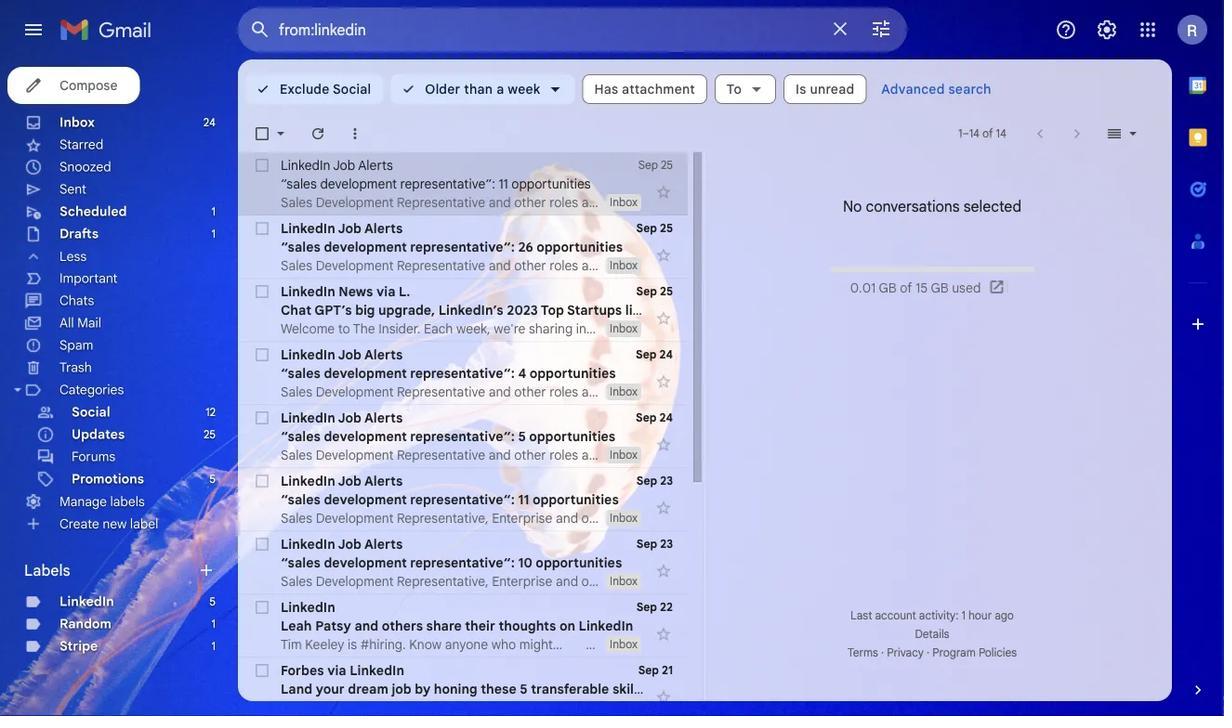 Task type: locate. For each thing, give the bounding box(es) containing it.
are inside "sales development representative": 5 opportunities sales development representative and other roles are available ͏ ͏ ͏ ͏ ͏ ͏  ͏ ͏ ͏ ͏ ͏ ͏ ͏ ͏ ͏ ͏ ͏ ͏ ͏ ͏ ͏ ͏ ͏ ͏ ͏ ͏ ͏ ͏ ͏ ͏ ͏ ͏ ͏ ͏ ͏ ͏ ͏ ͏ ͏ ͏ ͏ ͏ ͏ ͏  ͏ ͏ ͏ ͏ ͏ ͏ ͏ ͏ ͏ ͏ ͏ ͏ ͏ ͏ ͏ ͏ ͏ ͏ ͏ ͏ ͏ ͏ ͏ ͏ ͏
[[582, 447, 601, 464]]

week
[[508, 81, 541, 97]]

24 inside labels navigation
[[203, 116, 216, 130]]

no conversations selected
[[843, 197, 1022, 216]]

sales for "sales development representative": 26 opportunities sales development representative and other roles are available ͏ ͏ ͏ ͏ ͏ ͏  ͏ ͏ ͏ ͏ ͏ ͏ ͏ ͏ ͏ ͏ ͏ ͏ ͏ ͏ ͏ ͏ ͏ ͏ ͏ ͏ ͏ ͏ ͏ ͏ ͏ ͏ ͏ ͏ ͏ ͏ ͏ ͏ ͏ ͏ ͏ ͏ ͏ ͏  ͏ ͏ ͏ ͏ ͏ ͏ ͏ ͏ ͏ ͏ ͏ ͏ ͏ ͏ ͏ ͏ ͏ ͏ ͏ ͏ ͏ ͏ ͏ ͏ ͏
[[281, 258, 312, 274]]

sep 23 down "sales development representative": 5 opportunities sales development representative and other roles are available ͏ ͏ ͏ ͏ ͏ ͏  ͏ ͏ ͏ ͏ ͏ ͏ ͏ ͏ ͏ ͏ ͏ ͏ ͏ ͏ ͏ ͏ ͏ ͏ ͏ ͏ ͏ ͏ ͏ ͏ ͏ ͏ ͏ ͏ ͏ ͏ ͏ ͏ ͏ ͏ ͏ ͏ ͏ ͏  ͏ ͏ ͏ ͏ ͏ ͏ ͏ ͏ ͏ ͏ ͏ ͏ ͏ ͏ ͏ ͏ ͏ ͏ ͏ ͏ ͏ ͏ ͏ ͏ ͏
[[637, 475, 673, 489]]

sep down list
[[636, 348, 657, 362]]

roles up top
[[550, 258, 579, 274]]

gb right 15 on the top of the page
[[931, 280, 949, 296]]

0 horizontal spatial ·
[[881, 647, 884, 661]]

1 vertical spatial sep 24
[[636, 411, 673, 425]]

None search field
[[238, 7, 908, 52]]

opportunities down "sales development representative": 11 opportunities sales development representative and other roles are available ͏ ͏ ͏ ͏ ͏ ͏  ͏ ͏ ͏ ͏ ͏ ͏ ͏ ͏ ͏ ͏ ͏ ͏ ͏ ͏ ͏ ͏ ͏ ͏ ͏ ͏ ͏ ͏ ͏ ͏ ͏ ͏ ͏ ͏ ͏ ͏ ͏ ͏ ͏ ͏ ͏ ͏ ͏ ͏  ͏ ͏ ͏ ͏ ͏ ͏ ͏ ͏ ͏ ͏ ͏ ͏ ͏ ͏ ͏ ͏ ͏ ͏ ͏ ͏ ͏ ͏ ͏ ͏ ͏
[[537, 239, 623, 255]]

sep 25 down attachment
[[639, 159, 673, 172]]

sales for "sales development representative": 4 opportunities sales development representative and other roles are available ͏ ͏ ͏ ͏ ͏ ͏  ͏ ͏ ͏ ͏ ͏ ͏ ͏ ͏ ͏ ͏ ͏ ͏ ͏ ͏ ͏ ͏ ͏ ͏ ͏ ͏ ͏ ͏ ͏ ͏ ͏ ͏ ͏ ͏ ͏ ͏ ͏ ͏ ͏ ͏ ͏ ͏ ͏ ͏  ͏ ͏ ͏ ͏ ͏ ͏ ͏ ͏ ͏ ͏ ͏ ͏ ͏ ͏ ͏ ͏ ͏ ͏ ͏ ͏ ͏ ͏ ͏ ͏ ͏
[[281, 384, 312, 400]]

are inside "sales development representative": 11 opportunities sales development representative and other roles are available ͏ ͏ ͏ ͏ ͏ ͏  ͏ ͏ ͏ ͏ ͏ ͏ ͏ ͏ ͏ ͏ ͏ ͏ ͏ ͏ ͏ ͏ ͏ ͏ ͏ ͏ ͏ ͏ ͏ ͏ ͏ ͏ ͏ ͏ ͏ ͏ ͏ ͏ ͏ ͏ ͏ ͏ ͏ ͏  ͏ ͏ ͏ ͏ ͏ ͏ ͏ ͏ ͏ ͏ ͏ ͏ ͏ ͏ ͏ ͏ ͏ ͏ ͏ ͏ ͏ ͏ ͏ ͏ ͏
[[582, 194, 601, 211]]

2 · from the left
[[927, 647, 930, 661]]

4 other from the top
[[514, 447, 546, 464]]

None checkbox
[[253, 156, 272, 175], [253, 283, 272, 301], [253, 409, 272, 428], [253, 599, 272, 617], [253, 156, 272, 175], [253, 283, 272, 301], [253, 409, 272, 428], [253, 599, 272, 617]]

3 "sales from the top
[[281, 365, 321, 382]]

cities
[[850, 302, 885, 318]]

4 sales from the top
[[281, 447, 312, 464]]

all mail link
[[60, 315, 101, 331]]

compose
[[60, 77, 118, 93]]

refresh image
[[309, 125, 327, 143]]

random link
[[60, 616, 111, 633]]

row containing forbes via linkedin
[[238, 658, 770, 717]]

3 are from the top
[[582, 384, 601, 400]]

sep up list
[[637, 285, 657, 299]]

"sales development representative": 5 opportunities sales development representative and other roles are available ͏ ͏ ͏ ͏ ͏ ͏  ͏ ͏ ͏ ͏ ͏ ͏ ͏ ͏ ͏ ͏ ͏ ͏ ͏ ͏ ͏ ͏ ͏ ͏ ͏ ͏ ͏ ͏ ͏ ͏ ͏ ͏ ͏ ͏ ͏ ͏ ͏ ͏ ͏ ͏ ͏ ͏ ͏ ͏  ͏ ͏ ͏ ͏ ͏ ͏ ͏ ͏ ͏ ͏ ͏ ͏ ͏ ͏ ͏ ͏ ͏ ͏ ͏ ͏ ͏ ͏ ͏ ͏ ͏
[[281, 429, 886, 464]]

1 horizontal spatial social
[[333, 81, 371, 97]]

opportunities for "sales development representative": 26 opportunities
[[537, 239, 623, 255]]

available up "sales development representative": 5 opportunities sales development representative and other roles are available ͏ ͏ ͏ ͏ ͏ ͏  ͏ ͏ ͏ ͏ ͏ ͏ ͏ ͏ ͏ ͏ ͏ ͏ ͏ ͏ ͏ ͏ ͏ ͏ ͏ ͏ ͏ ͏ ͏ ͏ ͏ ͏ ͏ ͏ ͏ ͏ ͏ ͏ ͏ ͏ ͏ ͏ ͏ ͏  ͏ ͏ ͏ ͏ ͏ ͏ ͏ ͏ ͏ ͏ ͏ ͏ ͏ ͏ ͏ ͏ ͏ ͏ ͏ ͏ ͏ ͏ ͏ ͏ ͏
[[604, 384, 656, 400]]

opportunities inside "sales development representative": 5 opportunities sales development representative and other roles are available ͏ ͏ ͏ ͏ ͏ ͏  ͏ ͏ ͏ ͏ ͏ ͏ ͏ ͏ ͏ ͏ ͏ ͏ ͏ ͏ ͏ ͏ ͏ ͏ ͏ ͏ ͏ ͏ ͏ ͏ ͏ ͏ ͏ ͏ ͏ ͏ ͏ ͏ ͏ ͏ ͏ ͏ ͏ ͏  ͏ ͏ ͏ ͏ ͏ ͏ ͏ ͏ ͏ ͏ ͏ ͏ ͏ ͏ ͏ ͏ ͏ ͏ ͏ ͏ ͏ ͏ ͏ ͏ ͏
[[529, 429, 616, 445]]

5 "sales from the top
[[281, 492, 321, 508]]

available up list
[[604, 258, 656, 274]]

representative inside "sales development representative": 11 opportunities sales development representative and other roles are available ͏ ͏ ͏ ͏ ͏ ͏  ͏ ͏ ͏ ͏ ͏ ͏ ͏ ͏ ͏ ͏ ͏ ͏ ͏ ͏ ͏ ͏ ͏ ͏ ͏ ͏ ͏ ͏ ͏ ͏ ͏ ͏ ͏ ͏ ͏ ͏ ͏ ͏ ͏ ͏ ͏ ͏ ͏ ͏  ͏ ͏ ͏ ͏ ͏ ͏ ͏ ͏ ͏ ͏ ͏ ͏ ͏ ͏ ͏ ͏ ͏ ͏ ͏ ͏ ͏ ͏ ͏ ͏ ͏
[[397, 194, 485, 211]]

opportunities down "sales development representative": 5 opportunities sales development representative and other roles are available ͏ ͏ ͏ ͏ ͏ ͏  ͏ ͏ ͏ ͏ ͏ ͏ ͏ ͏ ͏ ͏ ͏ ͏ ͏ ͏ ͏ ͏ ͏ ͏ ͏ ͏ ͏ ͏ ͏ ͏ ͏ ͏ ͏ ͏ ͏ ͏ ͏ ͏ ͏ ͏ ͏ ͏ ͏ ͏  ͏ ͏ ͏ ͏ ͏ ͏ ͏ ͏ ͏ ͏ ͏ ͏ ͏ ͏ ͏ ͏ ͏ ͏ ͏ ͏ ͏ ͏ ͏ ͏ ͏
[[533, 492, 619, 508]]

24 for "sales development representative": 4 opportunities
[[660, 348, 673, 362]]

roles inside "sales development representative": 26 opportunities sales development representative and other roles are available ͏ ͏ ͏ ͏ ͏ ͏  ͏ ͏ ͏ ͏ ͏ ͏ ͏ ͏ ͏ ͏ ͏ ͏ ͏ ͏ ͏ ͏ ͏ ͏ ͏ ͏ ͏ ͏ ͏ ͏ ͏ ͏ ͏ ͏ ͏ ͏ ͏ ͏ ͏ ͏ ͏ ͏ ͏ ͏  ͏ ͏ ͏ ͏ ͏ ͏ ͏ ͏ ͏ ͏ ͏ ͏ ͏ ͏ ͏ ͏ ͏ ͏ ͏ ͏ ͏ ͏ ͏ ͏ ͏
[[550, 258, 579, 274]]

sales inside "sales development representative": 4 opportunities sales development representative and other roles are available ͏ ͏ ͏ ͏ ͏ ͏  ͏ ͏ ͏ ͏ ͏ ͏ ͏ ͏ ͏ ͏ ͏ ͏ ͏ ͏ ͏ ͏ ͏ ͏ ͏ ͏ ͏ ͏ ͏ ͏ ͏ ͏ ͏ ͏ ͏ ͏ ͏ ͏ ͏ ͏ ͏ ͏ ͏ ͏  ͏ ͏ ͏ ͏ ͏ ͏ ͏ ͏ ͏ ͏ ͏ ͏ ͏ ͏ ͏ ͏ ͏ ͏ ͏ ͏ ͏ ͏ ͏ ͏ ͏
[[281, 384, 312, 400]]

"sales
[[281, 176, 317, 192], [281, 239, 321, 255], [281, 365, 321, 382], [281, 429, 321, 445], [281, 492, 321, 508], [281, 555, 321, 571]]

4 representative from the top
[[397, 447, 485, 464]]

and inside "sales development representative": 11 opportunities sales development representative and other roles are available ͏ ͏ ͏ ͏ ͏ ͏  ͏ ͏ ͏ ͏ ͏ ͏ ͏ ͏ ͏ ͏ ͏ ͏ ͏ ͏ ͏ ͏ ͏ ͏ ͏ ͏ ͏ ͏ ͏ ͏ ͏ ͏ ͏ ͏ ͏ ͏ ͏ ͏ ͏ ͏ ͏ ͏ ͏ ͏  ͏ ͏ ͏ ͏ ͏ ͏ ͏ ͏ ͏ ͏ ͏ ͏ ͏ ͏ ͏ ͏ ͏ ͏ ͏ ͏ ͏ ͏ ͏ ͏ ͏
[[489, 194, 511, 211]]

than
[[464, 81, 493, 97]]

3 available from the top
[[604, 384, 656, 400]]

2 sales from the top
[[281, 258, 312, 274]]

representative": inside "sales development representative": 11 opportunities sales development representative and other roles are available ͏ ͏ ͏ ͏ ͏ ͏  ͏ ͏ ͏ ͏ ͏ ͏ ͏ ͏ ͏ ͏ ͏ ͏ ͏ ͏ ͏ ͏ ͏ ͏ ͏ ͏ ͏ ͏ ͏ ͏ ͏ ͏ ͏ ͏ ͏ ͏ ͏ ͏ ͏ ͏ ͏ ͏ ͏ ͏  ͏ ͏ ͏ ͏ ͏ ͏ ͏ ͏ ͏ ͏ ͏ ͏ ͏ ͏ ͏ ͏ ͏ ͏ ͏ ͏ ͏ ͏ ͏ ͏ ͏
[[400, 176, 495, 192]]

sales inside "sales development representative": 26 opportunities sales development representative and other roles are available ͏ ͏ ͏ ͏ ͏ ͏  ͏ ͏ ͏ ͏ ͏ ͏ ͏ ͏ ͏ ͏ ͏ ͏ ͏ ͏ ͏ ͏ ͏ ͏ ͏ ͏ ͏ ͏ ͏ ͏ ͏ ͏ ͏ ͏ ͏ ͏ ͏ ͏ ͏ ͏ ͏ ͏ ͏ ͏  ͏ ͏ ͏ ͏ ͏ ͏ ͏ ͏ ͏ ͏ ͏ ͏ ͏ ͏ ͏ ͏ ͏ ͏ ͏ ͏ ͏ ͏ ͏ ͏ ͏
[[281, 258, 312, 274]]

and for 5
[[489, 447, 511, 464]]

other inside "sales development representative": 11 opportunities sales development representative and other roles are available ͏ ͏ ͏ ͏ ͏ ͏  ͏ ͏ ͏ ͏ ͏ ͏ ͏ ͏ ͏ ͏ ͏ ͏ ͏ ͏ ͏ ͏ ͏ ͏ ͏ ͏ ͏ ͏ ͏ ͏ ͏ ͏ ͏ ͏ ͏ ͏ ͏ ͏ ͏ ͏ ͏ ͏ ͏ ͏  ͏ ͏ ͏ ͏ ͏ ͏ ͏ ͏ ͏ ͏ ͏ ͏ ͏ ͏ ͏ ͏ ͏ ͏ ͏ ͏ ͏ ͏ ͏ ͏ ͏
[[514, 194, 546, 211]]

0 horizontal spatial social
[[72, 404, 110, 421]]

and for 4
[[489, 384, 511, 400]]

opportunities inside "sales development representative": 11 opportunities sales development representative and other roles are available ͏ ͏ ͏ ͏ ͏ ͏  ͏ ͏ ͏ ͏ ͏ ͏ ͏ ͏ ͏ ͏ ͏ ͏ ͏ ͏ ͏ ͏ ͏ ͏ ͏ ͏ ͏ ͏ ͏ ͏ ͏ ͏ ͏ ͏ ͏ ͏ ͏ ͏ ͏ ͏ ͏ ͏ ͏ ͏  ͏ ͏ ͏ ͏ ͏ ͏ ͏ ͏ ͏ ͏ ͏ ͏ ͏ ͏ ͏ ͏ ͏ ͏ ͏ ͏ ͏ ͏ ͏ ͏ ͏
[[512, 176, 591, 192]]

1 for stripe
[[212, 640, 216, 654]]

25 up "sales development representative": 26 opportunities sales development representative and other roles are available ͏ ͏ ͏ ͏ ͏ ͏  ͏ ͏ ͏ ͏ ͏ ͏ ͏ ͏ ͏ ͏ ͏ ͏ ͏ ͏ ͏ ͏ ͏ ͏ ͏ ͏ ͏ ͏ ͏ ͏ ͏ ͏ ͏ ͏ ͏ ͏ ͏ ͏ ͏ ͏ ͏ ͏ ͏ ͏  ͏ ͏ ͏ ͏ ͏ ͏ ͏ ͏ ͏ ͏ ͏ ͏ ͏ ͏ ͏ ͏ ͏ ͏ ͏ ͏ ͏ ͏ ͏ ͏ ͏
[[660, 222, 673, 236]]

2 sep 23 from the top
[[637, 538, 673, 552]]

job for "sales development representative": 11 opportunities sales development representative and other roles are available ͏ ͏ ͏ ͏ ͏ ͏  ͏ ͏ ͏ ͏ ͏ ͏ ͏ ͏ ͏ ͏ ͏ ͏ ͏ ͏ ͏ ͏ ͏ ͏ ͏ ͏ ͏ ͏ ͏ ͏ ͏ ͏ ͏ ͏ ͏ ͏ ͏ ͏ ͏ ͏ ͏ ͏ ͏ ͏  ͏ ͏ ͏ ͏ ͏ ͏ ͏ ͏ ͏ ͏ ͏ ͏ ͏ ͏ ͏ ͏ ͏ ͏ ͏ ͏ ͏ ͏ ͏ ͏ ͏
[[333, 157, 355, 173]]

updates
[[72, 427, 125, 443]]

linkedin news via l.
[[281, 284, 411, 300]]

25 for chat gpt's big upgrade, linkedin's 2023 top startups list and a model for creating cooler cities
[[660, 285, 673, 299]]

1 vertical spatial 24
[[660, 348, 673, 362]]

4 development from the top
[[316, 447, 394, 464]]

trash link
[[60, 360, 92, 376]]

available up "sales development representative": 26 opportunities sales development representative and other roles are available ͏ ͏ ͏ ͏ ͏ ͏  ͏ ͏ ͏ ͏ ͏ ͏ ͏ ͏ ͏ ͏ ͏ ͏ ͏ ͏ ͏ ͏ ͏ ͏ ͏ ͏ ͏ ͏ ͏ ͏ ͏ ͏ ͏ ͏ ͏ ͏ ͏ ͏ ͏ ͏ ͏ ͏ ͏ ͏  ͏ ͏ ͏ ͏ ͏ ͏ ͏ ͏ ͏ ͏ ͏ ͏ ͏ ͏ ͏ ͏ ͏ ͏ ͏ ͏ ͏ ͏ ͏ ͏ ͏
[[604, 194, 656, 211]]

0 vertical spatial sep 23
[[637, 475, 673, 489]]

your
[[316, 682, 345, 698]]

3 representative from the top
[[397, 384, 485, 400]]

roles inside "sales development representative": 4 opportunities sales development representative and other roles are available ͏ ͏ ͏ ͏ ͏ ͏  ͏ ͏ ͏ ͏ ͏ ͏ ͏ ͏ ͏ ͏ ͏ ͏ ͏ ͏ ͏ ͏ ͏ ͏ ͏ ͏ ͏ ͏ ͏ ͏ ͏ ͏ ͏ ͏ ͏ ͏ ͏ ͏ ͏ ͏ ͏ ͏ ͏ ͏  ͏ ͏ ͏ ͏ ͏ ͏ ͏ ͏ ͏ ͏ ͏ ͏ ͏ ͏ ͏ ͏ ͏ ͏ ͏ ͏ ͏ ͏ ͏ ͏ ͏
[[550, 384, 579, 400]]

0 vertical spatial 23
[[660, 475, 673, 489]]

inbox for 4th row from the bottom
[[610, 512, 638, 526]]

trash
[[60, 360, 92, 376]]

1 linkedin job alerts from the top
[[281, 157, 393, 173]]

25 down attachment
[[661, 159, 673, 172]]

4 available from the top
[[604, 447, 656, 464]]

inbox up starred at the left of page
[[60, 114, 95, 131]]

3 other from the top
[[514, 384, 546, 400]]

who
[[492, 637, 516, 653]]

opportunities right 10
[[536, 555, 622, 571]]

inbox down "sales development representative": 5 opportunities sales development representative and other roles are available ͏ ͏ ͏ ͏ ͏ ͏  ͏ ͏ ͏ ͏ ͏ ͏ ͏ ͏ ͏ ͏ ͏ ͏ ͏ ͏ ͏ ͏ ͏ ͏ ͏ ͏ ͏ ͏ ͏ ͏ ͏ ͏ ͏ ͏ ͏ ͏ ͏ ͏ ͏ ͏ ͏ ͏ ͏ ͏  ͏ ͏ ͏ ͏ ͏ ͏ ͏ ͏ ͏ ͏ ͏ ͏ ͏ ͏ ͏ ͏ ͏ ͏ ͏ ͏ ͏ ͏ ͏ ͏ ͏
[[610, 512, 638, 526]]

mail
[[77, 315, 101, 331]]

· right terms 'link' on the right of page
[[881, 647, 884, 661]]

representative": inside "sales development representative": 26 opportunities sales development representative and other roles are available ͏ ͏ ͏ ͏ ͏ ͏  ͏ ͏ ͏ ͏ ͏ ͏ ͏ ͏ ͏ ͏ ͏ ͏ ͏ ͏ ͏ ͏ ͏ ͏ ͏ ͏ ͏ ͏ ͏ ͏ ͏ ͏ ͏ ͏ ͏ ͏ ͏ ͏ ͏ ͏ ͏ ͏ ͏ ͏  ͏ ͏ ͏ ͏ ͏ ͏ ͏ ͏ ͏ ͏ ͏ ͏ ͏ ͏ ͏ ͏ ͏ ͏ ͏ ͏ ͏ ͏ ͏ ͏ ͏
[[410, 239, 515, 255]]

inbox down "sales development representative": 4 opportunities sales development representative and other roles are available ͏ ͏ ͏ ͏ ͏ ͏  ͏ ͏ ͏ ͏ ͏ ͏ ͏ ͏ ͏ ͏ ͏ ͏ ͏ ͏ ͏ ͏ ͏ ͏ ͏ ͏ ͏ ͏ ͏ ͏ ͏ ͏ ͏ ͏ ͏ ͏ ͏ ͏ ͏ ͏ ͏ ͏ ͏ ͏  ͏ ͏ ͏ ͏ ͏ ͏ ͏ ͏ ͏ ͏ ͏ ͏ ͏ ͏ ͏ ͏ ͏ ͏ ͏ ͏ ͏ ͏ ͏ ͏ ͏ at the bottom of page
[[610, 449, 638, 463]]

1 vertical spatial sep 25
[[637, 222, 673, 236]]

other inside "sales development representative": 5 opportunities sales development representative and other roles are available ͏ ͏ ͏ ͏ ͏ ͏  ͏ ͏ ͏ ͏ ͏ ͏ ͏ ͏ ͏ ͏ ͏ ͏ ͏ ͏ ͏ ͏ ͏ ͏ ͏ ͏ ͏ ͏ ͏ ͏ ͏ ͏ ͏ ͏ ͏ ͏ ͏ ͏ ͏ ͏ ͏ ͏ ͏ ͏  ͏ ͏ ͏ ͏ ͏ ͏ ͏ ͏ ͏ ͏ ͏ ͏ ͏ ͏ ͏ ͏ ͏ ͏ ͏ ͏ ͏ ͏ ͏ ͏ ͏
[[514, 447, 546, 464]]

1 horizontal spatial ·
[[927, 647, 930, 661]]

clear search image
[[822, 10, 859, 47]]

sep
[[639, 159, 658, 172], [637, 222, 657, 236], [637, 285, 657, 299], [636, 348, 657, 362], [636, 411, 657, 425], [637, 475, 658, 489], [637, 538, 658, 552], [637, 601, 657, 615], [638, 664, 659, 678]]

roles down "sales development representative": 4 opportunities sales development representative and other roles are available ͏ ͏ ͏ ͏ ͏ ͏  ͏ ͏ ͏ ͏ ͏ ͏ ͏ ͏ ͏ ͏ ͏ ͏ ͏ ͏ ͏ ͏ ͏ ͏ ͏ ͏ ͏ ͏ ͏ ͏ ͏ ͏ ͏ ͏ ͏ ͏ ͏ ͏ ͏ ͏ ͏ ͏ ͏ ͏  ͏ ͏ ͏ ͏ ͏ ͏ ͏ ͏ ͏ ͏ ͏ ͏ ͏ ͏ ͏ ͏ ͏ ͏ ͏ ͏ ͏ ͏ ͏ ͏ ͏ at the bottom of page
[[550, 447, 579, 464]]

are down "sales development representative": 4 opportunities sales development representative and other roles are available ͏ ͏ ͏ ͏ ͏ ͏  ͏ ͏ ͏ ͏ ͏ ͏ ͏ ͏ ͏ ͏ ͏ ͏ ͏ ͏ ͏ ͏ ͏ ͏ ͏ ͏ ͏ ͏ ͏ ͏ ͏ ͏ ͏ ͏ ͏ ͏ ͏ ͏ ͏ ͏ ͏ ͏ ͏ ͏  ͏ ͏ ͏ ͏ ͏ ͏ ͏ ͏ ͏ ͏ ͏ ͏ ͏ ͏ ͏ ͏ ͏ ͏ ͏ ͏ ͏ ͏ ͏ ͏ ͏ at the bottom of page
[[582, 447, 601, 464]]

0 vertical spatial 11
[[499, 176, 508, 192]]

a right than
[[497, 81, 504, 97]]

representative for 26
[[397, 258, 485, 274]]

"sales development representative": 11 opportunities sales development representative and other roles are available ͏ ͏ ͏ ͏ ͏ ͏  ͏ ͏ ͏ ͏ ͏ ͏ ͏ ͏ ͏ ͏ ͏ ͏ ͏ ͏ ͏ ͏ ͏ ͏ ͏ ͏ ͏ ͏ ͏ ͏ ͏ ͏ ͏ ͏ ͏ ͏ ͏ ͏ ͏ ͏ ͏ ͏ ͏ ͏  ͏ ͏ ͏ ͏ ͏ ͏ ͏ ͏ ͏ ͏ ͏ ͏ ͏ ͏ ͏ ͏ ͏ ͏ ͏ ͏ ͏ ͏ ͏ ͏ ͏
[[281, 176, 886, 211]]

sep up "sales development representative": 5 opportunities sales development representative and other roles are available ͏ ͏ ͏ ͏ ͏ ͏  ͏ ͏ ͏ ͏ ͏ ͏ ͏ ͏ ͏ ͏ ͏ ͏ ͏ ͏ ͏ ͏ ͏ ͏ ͏ ͏ ͏ ͏ ͏ ͏ ͏ ͏ ͏ ͏ ͏ ͏ ͏ ͏ ͏ ͏ ͏ ͏ ͏ ͏  ͏ ͏ ͏ ͏ ͏ ͏ ͏ ͏ ͏ ͏ ͏ ͏ ͏ ͏ ͏ ͏ ͏ ͏ ͏ ͏ ͏ ͏ ͏ ͏ ͏
[[636, 411, 657, 425]]

last
[[851, 609, 873, 623]]

chat
[[281, 302, 311, 318]]

sales inside "sales development representative": 11 opportunities sales development representative and other roles are available ͏ ͏ ͏ ͏ ͏ ͏  ͏ ͏ ͏ ͏ ͏ ͏ ͏ ͏ ͏ ͏ ͏ ͏ ͏ ͏ ͏ ͏ ͏ ͏ ͏ ͏ ͏ ͏ ͏ ͏ ͏ ͏ ͏ ͏ ͏ ͏ ͏ ͏ ͏ ͏ ͏ ͏ ͏ ͏  ͏ ͏ ͏ ͏ ͏ ͏ ͏ ͏ ͏ ͏ ͏ ͏ ͏ ͏ ͏ ͏ ͏ ͏ ͏ ͏ ͏ ͏ ͏ ͏ ͏
[[281, 194, 312, 211]]

by
[[415, 682, 431, 698]]

opportunities up 26
[[512, 176, 591, 192]]

opportunities right 4
[[530, 365, 616, 382]]

labels navigation
[[0, 60, 238, 717]]

development inside "sales development representative": 26 opportunities sales development representative and other roles are available ͏ ͏ ͏ ͏ ͏ ͏  ͏ ͏ ͏ ͏ ͏ ͏ ͏ ͏ ͏ ͏ ͏ ͏ ͏ ͏ ͏ ͏ ͏ ͏ ͏ ͏ ͏ ͏ ͏ ͏ ͏ ͏ ͏ ͏ ͏ ͏ ͏ ͏ ͏ ͏ ͏ ͏ ͏ ͏  ͏ ͏ ͏ ͏ ͏ ͏ ͏ ͏ ͏ ͏ ͏ ͏ ͏ ͏ ͏ ͏ ͏ ͏ ͏ ͏ ͏ ͏ ͏ ͏ ͏
[[316, 258, 394, 274]]

and inside "sales development representative": 5 opportunities sales development representative and other roles are available ͏ ͏ ͏ ͏ ͏ ͏  ͏ ͏ ͏ ͏ ͏ ͏ ͏ ͏ ͏ ͏ ͏ ͏ ͏ ͏ ͏ ͏ ͏ ͏ ͏ ͏ ͏ ͏ ͏ ͏ ͏ ͏ ͏ ͏ ͏ ͏ ͏ ͏ ͏ ͏ ͏ ͏ ͏ ͏  ͏ ͏ ͏ ͏ ͏ ͏ ͏ ͏ ͏ ͏ ͏ ͏ ͏ ͏ ͏ ͏ ͏ ͏ ͏ ͏ ͏ ͏ ͏ ͏ ͏
[[489, 447, 511, 464]]

available inside "sales development representative": 5 opportunities sales development representative and other roles are available ͏ ͏ ͏ ͏ ͏ ͏  ͏ ͏ ͏ ͏ ͏ ͏ ͏ ͏ ͏ ͏ ͏ ͏ ͏ ͏ ͏ ͏ ͏ ͏ ͏ ͏ ͏ ͏ ͏ ͏ ͏ ͏ ͏ ͏ ͏ ͏ ͏ ͏ ͏ ͏ ͏ ͏ ͏ ͏  ͏ ͏ ͏ ͏ ͏ ͏ ͏ ͏ ͏ ͏ ͏ ͏ ͏ ͏ ͏ ͏ ͏ ͏ ͏ ͏ ͏ ͏ ͏ ͏ ͏
[[604, 447, 656, 464]]

1 are from the top
[[582, 194, 601, 211]]

0 vertical spatial 24
[[203, 116, 216, 130]]

terms link
[[848, 647, 879, 661]]

alerts for "sales development representative": 26 opportunities sales development representative and other roles are available ͏ ͏ ͏ ͏ ͏ ͏  ͏ ͏ ͏ ͏ ͏ ͏ ͏ ͏ ͏ ͏ ͏ ͏ ͏ ͏ ͏ ͏ ͏ ͏ ͏ ͏ ͏ ͏ ͏ ͏ ͏ ͏ ͏ ͏ ͏ ͏ ͏ ͏ ͏ ͏ ͏ ͏ ͏ ͏  ͏ ͏ ͏ ͏ ͏ ͏ ͏ ͏ ͏ ͏ ͏ ͏ ͏ ͏ ͏ ͏ ͏ ͏ ͏ ͏ ͏ ͏ ͏ ͏ ͏
[[364, 220, 403, 237]]

1 "sales from the top
[[281, 176, 317, 192]]

1 sep 23 from the top
[[637, 475, 673, 489]]

5 inside "sales development representative": 5 opportunities sales development representative and other roles are available ͏ ͏ ͏ ͏ ͏ ͏  ͏ ͏ ͏ ͏ ͏ ͏ ͏ ͏ ͏ ͏ ͏ ͏ ͏ ͏ ͏ ͏ ͏ ͏ ͏ ͏ ͏ ͏ ͏ ͏ ͏ ͏ ͏ ͏ ͏ ͏ ͏ ͏ ͏ ͏ ͏ ͏ ͏ ͏  ͏ ͏ ͏ ͏ ͏ ͏ ͏ ͏ ͏ ͏ ͏ ͏ ͏ ͏ ͏ ͏ ͏ ͏ ͏ ͏ ͏ ͏ ͏ ͏ ͏
[[518, 429, 526, 445]]

0 horizontal spatial 11
[[499, 176, 508, 192]]

1 sales from the top
[[281, 194, 312, 211]]

8 row from the top
[[238, 595, 823, 658]]

0 vertical spatial sep 24
[[636, 348, 673, 362]]

transferable
[[531, 682, 609, 698]]

4 linkedin job alerts from the top
[[281, 410, 403, 426]]

3 sales from the top
[[281, 384, 312, 400]]

alerts for "sales development representative": 4 opportunities sales development representative and other roles are available ͏ ͏ ͏ ͏ ͏ ͏  ͏ ͏ ͏ ͏ ͏ ͏ ͏ ͏ ͏ ͏ ͏ ͏ ͏ ͏ ͏ ͏ ͏ ͏ ͏ ͏ ͏ ͏ ͏ ͏ ͏ ͏ ͏ ͏ ͏ ͏ ͏ ͏ ͏ ͏ ͏ ͏ ͏ ͏  ͏ ͏ ͏ ͏ ͏ ͏ ͏ ͏ ͏ ͏ ͏ ͏ ͏ ͏ ͏ ͏ ͏ ͏ ͏ ͏ ͏ ͏ ͏ ͏ ͏
[[364, 347, 403, 363]]

opportunities inside "sales development representative": 26 opportunities sales development representative and other roles are available ͏ ͏ ͏ ͏ ͏ ͏  ͏ ͏ ͏ ͏ ͏ ͏ ͏ ͏ ͏ ͏ ͏ ͏ ͏ ͏ ͏ ͏ ͏ ͏ ͏ ͏ ͏ ͏ ͏ ͏ ͏ ͏ ͏ ͏ ͏ ͏ ͏ ͏ ͏ ͏ ͏ ͏ ͏ ͏  ͏ ͏ ͏ ͏ ͏ ͏ ͏ ͏ ͏ ͏ ͏ ͏ ͏ ͏ ͏ ͏ ͏ ͏ ͏ ͏ ͏ ͏ ͏ ͏ ͏
[[537, 239, 623, 255]]

new
[[103, 516, 127, 533]]

snoozed link
[[60, 159, 111, 175]]

last account activity: 1 hour ago details terms · privacy · program policies
[[848, 609, 1017, 661]]

sep up "sales development representative": 11 opportunities sales development representative and other roles are available ͏ ͏ ͏ ͏ ͏ ͏  ͏ ͏ ͏ ͏ ͏ ͏ ͏ ͏ ͏ ͏ ͏ ͏ ͏ ͏ ͏ ͏ ͏ ͏ ͏ ͏ ͏ ͏ ͏ ͏ ͏ ͏ ͏ ͏ ͏ ͏ ͏ ͏ ͏ ͏ ͏ ͏ ͏ ͏  ͏ ͏ ͏ ͏ ͏ ͏ ͏ ͏ ͏ ͏ ͏ ͏ ͏ ͏ ͏ ͏ ͏ ͏ ͏ ͏ ͏ ͏ ͏ ͏ ͏
[[639, 159, 658, 172]]

a left model
[[676, 302, 683, 318]]

· down details at bottom right
[[927, 647, 930, 661]]

inbox down list
[[610, 322, 638, 336]]

honing
[[434, 682, 478, 698]]

0 horizontal spatial via
[[327, 663, 347, 679]]

social down the categories
[[72, 404, 110, 421]]

job
[[333, 157, 355, 173], [338, 220, 362, 237], [338, 347, 362, 363], [338, 410, 362, 426], [338, 473, 362, 490], [338, 537, 362, 553]]

via up your on the bottom left
[[327, 663, 347, 679]]

4 roles from the top
[[550, 447, 579, 464]]

1 sep 24 from the top
[[636, 348, 673, 362]]

a inside dropdown button
[[497, 81, 504, 97]]

tab list
[[1173, 60, 1225, 650]]

"sales for "sales development representative": 5 opportunities
[[281, 429, 321, 445]]

opportunities down "sales development representative": 4 opportunities sales development representative and other roles are available ͏ ͏ ͏ ͏ ͏ ͏  ͏ ͏ ͏ ͏ ͏ ͏ ͏ ͏ ͏ ͏ ͏ ͏ ͏ ͏ ͏ ͏ ͏ ͏ ͏ ͏ ͏ ͏ ͏ ͏ ͏ ͏ ͏ ͏ ͏ ͏ ͏ ͏ ͏ ͏ ͏ ͏ ͏ ͏  ͏ ͏ ͏ ͏ ͏ ͏ ͏ ͏ ͏ ͏ ͏ ͏ ͏ ͏ ͏ ͏ ͏ ͏ ͏ ͏ ͏ ͏ ͏ ͏ ͏ at the bottom of page
[[529, 429, 616, 445]]

forums link
[[72, 449, 115, 465]]

are inside "sales development representative": 26 opportunities sales development representative and other roles are available ͏ ͏ ͏ ͏ ͏ ͏  ͏ ͏ ͏ ͏ ͏ ͏ ͏ ͏ ͏ ͏ ͏ ͏ ͏ ͏ ͏ ͏ ͏ ͏ ͏ ͏ ͏ ͏ ͏ ͏ ͏ ͏ ͏ ͏ ͏ ͏ ͏ ͏ ͏ ͏ ͏ ͏ ͏ ͏  ͏ ͏ ͏ ͏ ͏ ͏ ͏ ͏ ͏ ͏ ͏ ͏ ͏ ͏ ͏ ͏ ͏ ͏ ͏ ͏ ͏ ͏ ͏ ͏ ͏
[[582, 258, 601, 274]]

sep 23 up sep 22
[[637, 538, 673, 552]]

drafts link
[[60, 226, 99, 242]]

4 "sales from the top
[[281, 429, 321, 445]]

2 23 from the top
[[660, 538, 673, 552]]

2 other from the top
[[514, 258, 546, 274]]

inbox up list
[[610, 259, 638, 273]]

"sales inside "sales development representative": 11 opportunities sales development representative and other roles are available ͏ ͏ ͏ ͏ ͏ ͏  ͏ ͏ ͏ ͏ ͏ ͏ ͏ ͏ ͏ ͏ ͏ ͏ ͏ ͏ ͏ ͏ ͏ ͏ ͏ ͏ ͏ ͏ ͏ ͏ ͏ ͏ ͏ ͏ ͏ ͏ ͏ ͏ ͏ ͏ ͏ ͏ ͏ ͏  ͏ ͏ ͏ ͏ ͏ ͏ ͏ ͏ ͏ ͏ ͏ ͏ ͏ ͏ ͏ ͏ ͏ ͏ ͏ ͏ ͏ ͏ ͏ ͏ ͏
[[281, 176, 317, 192]]

available inside "sales development representative": 26 opportunities sales development representative and other roles are available ͏ ͏ ͏ ͏ ͏ ͏  ͏ ͏ ͏ ͏ ͏ ͏ ͏ ͏ ͏ ͏ ͏ ͏ ͏ ͏ ͏ ͏ ͏ ͏ ͏ ͏ ͏ ͏ ͏ ͏ ͏ ͏ ͏ ͏ ͏ ͏ ͏ ͏ ͏ ͏ ͏ ͏ ͏ ͏  ͏ ͏ ͏ ͏ ͏ ͏ ͏ ͏ ͏ ͏ ͏ ͏ ͏ ͏ ͏ ͏ ͏ ͏ ͏ ͏ ͏ ͏ ͏ ͏ ͏
[[604, 258, 656, 274]]

linkedin inside leah patsy and others share their thoughts on linkedin tim keeley is #hiring. know anyone who might… ͏ ͏ ͏ ͏ ͏ ͏ ͏ ͏ ͏ ͏ ͏ ͏ ͏ ͏ ͏  ͏ ͏ ͏ ͏ ͏ ͏ ͏ ͏ ͏ ͏ ͏ ͏ ͏ ͏ ͏ ͏ ͏ ͏ ͏ ͏ ͏ ͏ ͏ ͏ ͏ ͏ ͏ ͏ ͏ ͏ ͏ ͏ ͏ ͏ ͏ ͏ ͏ ͏  ͏ ͏ ͏ ͏ ͏ ͏ ͏ ͏ ͏ ͏ ͏ ͏ ͏ ͏ ͏ ͏ ͏ ͏ ͏ ͏ ͏ ͏ ͏ ͏ ͏
[[579, 618, 633, 635]]

gb left of
[[879, 280, 897, 296]]

2 sep 24 from the top
[[636, 411, 673, 425]]

social inside labels navigation
[[72, 404, 110, 421]]

2 are from the top
[[582, 258, 601, 274]]

inbox up "sales development representative": 5 opportunities sales development representative and other roles are available ͏ ͏ ͏ ͏ ͏ ͏  ͏ ͏ ͏ ͏ ͏ ͏ ͏ ͏ ͏ ͏ ͏ ͏ ͏ ͏ ͏ ͏ ͏ ͏ ͏ ͏ ͏ ͏ ͏ ͏ ͏ ͏ ͏ ͏ ͏ ͏ ͏ ͏ ͏ ͏ ͏ ͏ ͏ ͏  ͏ ͏ ͏ ͏ ͏ ͏ ͏ ͏ ͏ ͏ ͏ ͏ ͏ ͏ ͏ ͏ ͏ ͏ ͏ ͏ ͏ ͏ ͏ ͏ ͏
[[610, 385, 638, 399]]

selected
[[964, 197, 1022, 216]]

#hiring.
[[360, 637, 406, 653]]

0 vertical spatial sep 25
[[639, 159, 673, 172]]

representative inside "sales development representative": 26 opportunities sales development representative and other roles are available ͏ ͏ ͏ ͏ ͏ ͏  ͏ ͏ ͏ ͏ ͏ ͏ ͏ ͏ ͏ ͏ ͏ ͏ ͏ ͏ ͏ ͏ ͏ ͏ ͏ ͏ ͏ ͏ ͏ ͏ ͏ ͏ ͏ ͏ ͏ ͏ ͏ ͏ ͏ ͏ ͏ ͏ ͏ ͏  ͏ ͏ ͏ ͏ ͏ ͏ ͏ ͏ ͏ ͏ ͏ ͏ ͏ ͏ ͏ ͏ ͏ ͏ ͏ ͏ ͏ ͏ ͏ ͏ ͏
[[397, 258, 485, 274]]

6 "sales from the top
[[281, 555, 321, 571]]

sep for 5th row from the bottom of the no conversations selected main content
[[636, 411, 657, 425]]

sep 25 up list
[[637, 285, 673, 299]]

other inside "sales development representative": 26 opportunities sales development representative and other roles are available ͏ ͏ ͏ ͏ ͏ ͏  ͏ ͏ ͏ ͏ ͏ ͏ ͏ ͏ ͏ ͏ ͏ ͏ ͏ ͏ ͏ ͏ ͏ ͏ ͏ ͏ ͏ ͏ ͏ ͏ ͏ ͏ ͏ ͏ ͏ ͏ ͏ ͏ ͏ ͏ ͏ ͏ ͏ ͏  ͏ ͏ ͏ ͏ ͏ ͏ ͏ ͏ ͏ ͏ ͏ ͏ ͏ ͏ ͏ ͏ ͏ ͏ ͏ ͏ ͏ ͏ ͏ ͏ ͏
[[514, 258, 546, 274]]

inbox for second row from the top
[[610, 259, 638, 273]]

and inside "sales development representative": 26 opportunities sales development representative and other roles are available ͏ ͏ ͏ ͏ ͏ ͏  ͏ ͏ ͏ ͏ ͏ ͏ ͏ ͏ ͏ ͏ ͏ ͏ ͏ ͏ ͏ ͏ ͏ ͏ ͏ ͏ ͏ ͏ ͏ ͏ ͏ ͏ ͏ ͏ ͏ ͏ ͏ ͏ ͏ ͏ ͏ ͏ ͏ ͏  ͏ ͏ ͏ ͏ ͏ ͏ ͏ ͏ ͏ ͏ ͏ ͏ ͏ ͏ ͏ ͏ ͏ ͏ ͏ ͏ ͏ ͏ ͏ ͏ ͏
[[489, 258, 511, 274]]

"sales inside "sales development representative": 26 opportunities sales development representative and other roles are available ͏ ͏ ͏ ͏ ͏ ͏  ͏ ͏ ͏ ͏ ͏ ͏ ͏ ͏ ͏ ͏ ͏ ͏ ͏ ͏ ͏ ͏ ͏ ͏ ͏ ͏ ͏ ͏ ͏ ͏ ͏ ͏ ͏ ͏ ͏ ͏ ͏ ͏ ͏ ͏ ͏ ͏ ͏ ͏  ͏ ͏ ͏ ͏ ͏ ͏ ͏ ͏ ͏ ͏ ͏ ͏ ͏ ͏ ͏ ͏ ͏ ͏ ͏ ͏ ͏ ͏ ͏ ͏ ͏
[[281, 239, 321, 255]]

spam
[[60, 338, 93, 354]]

linkedin job alerts
[[281, 157, 393, 173], [281, 220, 403, 237], [281, 347, 403, 363], [281, 410, 403, 426], [281, 473, 403, 490], [281, 537, 403, 553]]

job for "sales development representative": 26 opportunities sales development representative and other roles are available ͏ ͏ ͏ ͏ ͏ ͏  ͏ ͏ ͏ ͏ ͏ ͏ ͏ ͏ ͏ ͏ ͏ ͏ ͏ ͏ ͏ ͏ ͏ ͏ ͏ ͏ ͏ ͏ ͏ ͏ ͏ ͏ ͏ ͏ ͏ ͏ ͏ ͏ ͏ ͏ ͏ ͏ ͏ ͏  ͏ ͏ ͏ ͏ ͏ ͏ ͏ ͏ ͏ ͏ ͏ ͏ ͏ ͏ ͏ ͏ ͏ ͏ ͏ ͏ ͏ ͏ ͏ ͏ ͏
[[338, 220, 362, 237]]

1 vertical spatial 11
[[518, 492, 529, 508]]

25 inside labels navigation
[[204, 428, 216, 442]]

row
[[238, 152, 886, 216], [238, 216, 886, 279], [238, 279, 885, 342], [238, 342, 886, 405], [238, 405, 886, 469], [238, 469, 688, 532], [238, 532, 688, 595], [238, 595, 823, 658], [238, 658, 770, 717]]

23 for "sales development representative": 10 opportunities
[[660, 538, 673, 552]]

roles inside "sales development representative": 5 opportunities sales development representative and other roles are available ͏ ͏ ͏ ͏ ͏ ͏  ͏ ͏ ͏ ͏ ͏ ͏ ͏ ͏ ͏ ͏ ͏ ͏ ͏ ͏ ͏ ͏ ͏ ͏ ͏ ͏ ͏ ͏ ͏ ͏ ͏ ͏ ͏ ͏ ͏ ͏ ͏ ͏ ͏ ͏ ͏ ͏ ͏ ͏  ͏ ͏ ͏ ͏ ͏ ͏ ͏ ͏ ͏ ͏ ͏ ͏ ͏ ͏ ͏ ͏ ͏ ͏ ͏ ͏ ͏ ͏ ͏ ͏ ͏
[[550, 447, 579, 464]]

development for "sales development representative": 4 opportunities
[[324, 365, 407, 382]]

to button
[[715, 74, 776, 104]]

11
[[499, 176, 508, 192], [518, 492, 529, 508]]

sep 24 for "sales development representative": 5 opportunities
[[636, 411, 673, 425]]

list
[[626, 302, 645, 318]]

roles up "sales development representative": 26 opportunities sales development representative and other roles are available ͏ ͏ ͏ ͏ ͏ ͏  ͏ ͏ ͏ ͏ ͏ ͏ ͏ ͏ ͏ ͏ ͏ ͏ ͏ ͏ ͏ ͏ ͏ ͏ ͏ ͏ ͏ ͏ ͏ ͏ ͏ ͏ ͏ ͏ ͏ ͏ ͏ ͏ ͏ ͏ ͏ ͏ ͏ ͏  ͏ ͏ ͏ ͏ ͏ ͏ ͏ ͏ ͏ ͏ ͏ ͏ ͏ ͏ ͏ ͏ ͏ ͏ ͏ ͏ ͏ ͏ ͏ ͏ ͏
[[550, 194, 579, 211]]

26
[[518, 239, 533, 255]]

"sales inside "sales development representative": 5 opportunities sales development representative and other roles are available ͏ ͏ ͏ ͏ ͏ ͏  ͏ ͏ ͏ ͏ ͏ ͏ ͏ ͏ ͏ ͏ ͏ ͏ ͏ ͏ ͏ ͏ ͏ ͏ ͏ ͏ ͏ ͏ ͏ ͏ ͏ ͏ ͏ ͏ ͏ ͏ ͏ ͏ ͏ ͏ ͏ ͏ ͏ ͏  ͏ ͏ ͏ ͏ ͏ ͏ ͏ ͏ ͏ ͏ ͏ ͏ ͏ ͏ ͏ ͏ ͏ ͏ ͏ ͏ ͏ ͏ ͏ ͏ ͏
[[281, 429, 321, 445]]

love
[[743, 682, 770, 698]]

0 horizontal spatial a
[[497, 81, 504, 97]]

sep 24
[[636, 348, 673, 362], [636, 411, 673, 425]]

representative":
[[400, 176, 495, 192], [410, 239, 515, 255], [410, 365, 515, 382], [410, 429, 515, 445], [410, 492, 515, 508], [410, 555, 515, 571]]

0 vertical spatial via
[[377, 284, 396, 300]]

1 representative from the top
[[397, 194, 485, 211]]

0 vertical spatial a
[[497, 81, 504, 97]]

25 for "sales development representative": 11 opportunities
[[661, 159, 673, 172]]

development inside "sales development representative": 5 opportunities sales development representative and other roles are available ͏ ͏ ͏ ͏ ͏ ͏  ͏ ͏ ͏ ͏ ͏ ͏ ͏ ͏ ͏ ͏ ͏ ͏ ͏ ͏ ͏ ͏ ͏ ͏ ͏ ͏ ͏ ͏ ͏ ͏ ͏ ͏ ͏ ͏ ͏ ͏ ͏ ͏ ͏ ͏ ͏ ͏ ͏ ͏  ͏ ͏ ͏ ͏ ͏ ͏ ͏ ͏ ͏ ͏ ͏ ͏ ͏ ͏ ͏ ͏ ͏ ͏ ͏ ͏ ͏ ͏ ͏ ͏ ͏
[[316, 447, 394, 464]]

1 other from the top
[[514, 194, 546, 211]]

1 vertical spatial social
[[72, 404, 110, 421]]

alerts for "sales development representative": 11 opportunities sales development representative and other roles are available ͏ ͏ ͏ ͏ ͏ ͏  ͏ ͏ ͏ ͏ ͏ ͏ ͏ ͏ ͏ ͏ ͏ ͏ ͏ ͏ ͏ ͏ ͏ ͏ ͏ ͏ ͏ ͏ ͏ ͏ ͏ ͏ ͏ ͏ ͏ ͏ ͏ ͏ ͏ ͏ ͏ ͏ ͏ ͏  ͏ ͏ ͏ ͏ ͏ ͏ ͏ ͏ ͏ ͏ ͏ ͏ ͏ ͏ ͏ ͏ ͏ ͏ ͏ ͏ ͏ ͏ ͏ ͏ ͏
[[358, 157, 393, 173]]

inbox
[[60, 114, 95, 131], [610, 196, 638, 210], [610, 259, 638, 273], [610, 322, 638, 336], [610, 385, 638, 399], [610, 449, 638, 463], [610, 512, 638, 526], [610, 575, 638, 589], [610, 638, 638, 652]]

representative": inside "sales development representative": 4 opportunities sales development representative and other roles are available ͏ ͏ ͏ ͏ ͏ ͏  ͏ ͏ ͏ ͏ ͏ ͏ ͏ ͏ ͏ ͏ ͏ ͏ ͏ ͏ ͏ ͏ ͏ ͏ ͏ ͏ ͏ ͏ ͏ ͏ ͏ ͏ ͏ ͏ ͏ ͏ ͏ ͏ ͏ ͏ ͏ ͏ ͏ ͏  ͏ ͏ ͏ ͏ ͏ ͏ ͏ ͏ ͏ ͏ ͏ ͏ ͏ ͏ ͏ ͏ ͏ ͏ ͏ ͏ ͏ ͏ ͏ ͏ ͏
[[410, 365, 515, 382]]

representative inside "sales development representative": 5 opportunities sales development representative and other roles are available ͏ ͏ ͏ ͏ ͏ ͏  ͏ ͏ ͏ ͏ ͏ ͏ ͏ ͏ ͏ ͏ ͏ ͏ ͏ ͏ ͏ ͏ ͏ ͏ ͏ ͏ ͏ ͏ ͏ ͏ ͏ ͏ ͏ ͏ ͏ ͏ ͏ ͏ ͏ ͏ ͏ ͏ ͏ ͏  ͏ ͏ ͏ ͏ ͏ ͏ ͏ ͏ ͏ ͏ ͏ ͏ ͏ ͏ ͏ ͏ ͏ ͏ ͏ ͏ ͏ ͏ ͏ ͏ ͏
[[397, 447, 485, 464]]

1 for scheduled
[[212, 205, 216, 219]]

2 "sales from the top
[[281, 239, 321, 255]]

0 vertical spatial social
[[333, 81, 371, 97]]

1 vertical spatial 23
[[660, 538, 673, 552]]

development for "sales development representative": 26 opportunities
[[324, 239, 407, 255]]

conversations
[[866, 197, 960, 216]]

are up "sales development representative": 5 opportunities sales development representative and other roles are available ͏ ͏ ͏ ͏ ͏ ͏  ͏ ͏ ͏ ͏ ͏ ͏ ͏ ͏ ͏ ͏ ͏ ͏ ͏ ͏ ͏ ͏ ͏ ͏ ͏ ͏ ͏ ͏ ͏ ͏ ͏ ͏ ͏ ͏ ͏ ͏ ͏ ͏ ͏ ͏ ͏ ͏ ͏ ͏  ͏ ͏ ͏ ͏ ͏ ͏ ͏ ͏ ͏ ͏ ͏ ͏ ͏ ͏ ͏ ͏ ͏ ͏ ͏ ͏ ͏ ͏ ͏ ͏ ͏
[[582, 384, 601, 400]]

leah
[[281, 618, 312, 635]]

development inside "sales development representative": 5 opportunities sales development representative and other roles are available ͏ ͏ ͏ ͏ ͏ ͏  ͏ ͏ ͏ ͏ ͏ ͏ ͏ ͏ ͏ ͏ ͏ ͏ ͏ ͏ ͏ ͏ ͏ ͏ ͏ ͏ ͏ ͏ ͏ ͏ ͏ ͏ ͏ ͏ ͏ ͏ ͏ ͏ ͏ ͏ ͏ ͏ ͏ ͏  ͏ ͏ ͏ ͏ ͏ ͏ ͏ ͏ ͏ ͏ ͏ ͏ ͏ ͏ ͏ ͏ ͏ ͏ ͏ ͏ ͏ ͏ ͏ ͏ ͏
[[324, 429, 407, 445]]

social
[[333, 81, 371, 97], [72, 404, 110, 421]]

0 horizontal spatial gb
[[879, 280, 897, 296]]

advanced search button
[[874, 73, 999, 106]]

3 roles from the top
[[550, 384, 579, 400]]

account
[[875, 609, 917, 623]]

used
[[952, 280, 981, 296]]

labels
[[110, 494, 145, 510]]

representative for 5
[[397, 447, 485, 464]]

1 vertical spatial a
[[676, 302, 683, 318]]

other for 4
[[514, 384, 546, 400]]

roles up "sales development representative": 5 opportunities sales development representative and other roles are available ͏ ͏ ͏ ͏ ͏ ͏  ͏ ͏ ͏ ͏ ͏ ͏ ͏ ͏ ͏ ͏ ͏ ͏ ͏ ͏ ͏ ͏ ͏ ͏ ͏ ͏ ͏ ͏ ͏ ͏ ͏ ͏ ͏ ͏ ͏ ͏ ͏ ͏ ͏ ͏ ͏ ͏ ͏ ͏  ͏ ͏ ͏ ͏ ͏ ͏ ͏ ͏ ͏ ͏ ͏ ͏ ͏ ͏ ͏ ͏ ͏ ͏ ͏ ͏ ͏ ͏ ͏ ͏ ͏
[[550, 384, 579, 400]]

sep left 22
[[637, 601, 657, 615]]

4 are from the top
[[582, 447, 601, 464]]

gmail image
[[60, 11, 161, 48]]

representative for 4
[[397, 384, 485, 400]]

23 down "sales development representative": 5 opportunities sales development representative and other roles are available ͏ ͏ ͏ ͏ ͏ ͏  ͏ ͏ ͏ ͏ ͏ ͏ ͏ ͏ ͏ ͏ ͏ ͏ ͏ ͏ ͏ ͏ ͏ ͏ ͏ ͏ ͏ ͏ ͏ ͏ ͏ ͏ ͏ ͏ ͏ ͏ ͏ ͏ ͏ ͏ ͏ ͏ ͏ ͏  ͏ ͏ ͏ ͏ ͏ ͏ ͏ ͏ ͏ ͏ ͏ ͏ ͏ ͏ ͏ ͏ ͏ ͏ ͏ ͏ ͏ ͏ ͏ ͏ ͏
[[660, 475, 673, 489]]

hour
[[969, 609, 992, 623]]

are up startups
[[582, 258, 601, 274]]

social up more icon
[[333, 81, 371, 97]]

sep up "sales development representative": 26 opportunities sales development representative and other roles are available ͏ ͏ ͏ ͏ ͏ ͏  ͏ ͏ ͏ ͏ ͏ ͏ ͏ ͏ ͏ ͏ ͏ ͏ ͏ ͏ ͏ ͏ ͏ ͏ ͏ ͏ ͏ ͏ ͏ ͏ ͏ ͏ ͏ ͏ ͏ ͏ ͏ ͏ ͏ ͏ ͏ ͏ ͏ ͏  ͏ ͏ ͏ ͏ ͏ ͏ ͏ ͏ ͏ ͏ ͏ ͏ ͏ ͏ ͏ ͏ ͏ ͏ ͏ ͏ ͏ ͏ ͏ ͏ ͏
[[637, 222, 657, 236]]

older than a week
[[425, 81, 541, 97]]

available down "sales development representative": 4 opportunities sales development representative and other roles are available ͏ ͏ ͏ ͏ ͏ ͏  ͏ ͏ ͏ ͏ ͏ ͏ ͏ ͏ ͏ ͏ ͏ ͏ ͏ ͏ ͏ ͏ ͏ ͏ ͏ ͏ ͏ ͏ ͏ ͏ ͏ ͏ ͏ ͏ ͏ ͏ ͏ ͏ ͏ ͏ ͏ ͏ ͏ ͏  ͏ ͏ ͏ ͏ ͏ ͏ ͏ ͏ ͏ ͏ ͏ ͏ ͏ ͏ ͏ ͏ ͏ ͏ ͏ ͏ ͏ ͏ ͏ ͏ ͏ at the bottom of page
[[604, 447, 656, 464]]

and inside "sales development representative": 4 opportunities sales development representative and other roles are available ͏ ͏ ͏ ͏ ͏ ͏  ͏ ͏ ͏ ͏ ͏ ͏ ͏ ͏ ͏ ͏ ͏ ͏ ͏ ͏ ͏ ͏ ͏ ͏ ͏ ͏ ͏ ͏ ͏ ͏ ͏ ͏ ͏ ͏ ͏ ͏ ͏ ͏ ͏ ͏ ͏ ͏ ͏ ͏  ͏ ͏ ͏ ͏ ͏ ͏ ͏ ͏ ͏ ͏ ͏ ͏ ͏ ͏ ͏ ͏ ͏ ͏ ͏ ͏ ͏ ͏ ͏ ͏ ͏
[[489, 384, 511, 400]]

their
[[465, 618, 495, 635]]

recruiters
[[678, 682, 740, 698]]

representative inside "sales development representative": 4 opportunities sales development representative and other roles are available ͏ ͏ ͏ ͏ ͏ ͏  ͏ ͏ ͏ ͏ ͏ ͏ ͏ ͏ ͏ ͏ ͏ ͏ ͏ ͏ ͏ ͏ ͏ ͏ ͏ ͏ ͏ ͏ ͏ ͏ ͏ ͏ ͏ ͏ ͏ ͏ ͏ ͏ ͏ ͏ ͏ ͏ ͏ ͏  ͏ ͏ ͏ ͏ ͏ ͏ ͏ ͏ ͏ ͏ ͏ ͏ ͏ ͏ ͏ ͏ ͏ ͏ ͏ ͏ ͏ ͏ ͏ ͏ ͏
[[397, 384, 485, 400]]

representative": inside "sales development representative": 5 opportunities sales development representative and other roles are available ͏ ͏ ͏ ͏ ͏ ͏  ͏ ͏ ͏ ͏ ͏ ͏ ͏ ͏ ͏ ͏ ͏ ͏ ͏ ͏ ͏ ͏ ͏ ͏ ͏ ͏ ͏ ͏ ͏ ͏ ͏ ͏ ͏ ͏ ͏ ͏ ͏ ͏ ͏ ͏ ͏ ͏ ͏ ͏  ͏ ͏ ͏ ͏ ͏ ͏ ͏ ͏ ͏ ͏ ͏ ͏ ͏ ͏ ͏ ͏ ͏ ͏ ͏ ͏ ͏ ͏ ͏ ͏ ͏
[[410, 429, 515, 445]]

sep 24 up "sales development representative": 5 opportunities sales development representative and other roles are available ͏ ͏ ͏ ͏ ͏ ͏  ͏ ͏ ͏ ͏ ͏ ͏ ͏ ͏ ͏ ͏ ͏ ͏ ͏ ͏ ͏ ͏ ͏ ͏ ͏ ͏ ͏ ͏ ͏ ͏ ͏ ͏ ͏ ͏ ͏ ͏ ͏ ͏ ͏ ͏ ͏ ͏ ͏ ͏  ͏ ͏ ͏ ͏ ͏ ͏ ͏ ͏ ͏ ͏ ͏ ͏ ͏ ͏ ͏ ͏ ͏ ͏ ͏ ͏ ͏ ͏ ͏ ͏ ͏
[[636, 411, 673, 425]]

24 for "sales development representative": 5 opportunities
[[660, 411, 673, 425]]

job for "sales development representative": 5 opportunities sales development representative and other roles are available ͏ ͏ ͏ ͏ ͏ ͏  ͏ ͏ ͏ ͏ ͏ ͏ ͏ ͏ ͏ ͏ ͏ ͏ ͏ ͏ ͏ ͏ ͏ ͏ ͏ ͏ ͏ ͏ ͏ ͏ ͏ ͏ ͏ ͏ ͏ ͏ ͏ ͏ ͏ ͏ ͏ ͏ ͏ ͏  ͏ ͏ ͏ ͏ ͏ ͏ ͏ ͏ ͏ ͏ ͏ ͏ ͏ ͏ ͏ ͏ ͏ ͏ ͏ ͏ ͏ ͏ ͏ ͏ ͏
[[338, 410, 362, 426]]

sep for second row from the top
[[637, 222, 657, 236]]

·
[[881, 647, 884, 661], [927, 647, 930, 661]]

development inside "sales development representative": 26 opportunities sales development representative and other roles are available ͏ ͏ ͏ ͏ ͏ ͏  ͏ ͏ ͏ ͏ ͏ ͏ ͏ ͏ ͏ ͏ ͏ ͏ ͏ ͏ ͏ ͏ ͏ ͏ ͏ ͏ ͏ ͏ ͏ ͏ ͏ ͏ ͏ ͏ ͏ ͏ ͏ ͏ ͏ ͏ ͏ ͏ ͏ ͏  ͏ ͏ ͏ ͏ ͏ ͏ ͏ ͏ ͏ ͏ ͏ ͏ ͏ ͏ ͏ ͏ ͏ ͏ ͏ ͏ ͏ ͏ ͏ ͏ ͏
[[324, 239, 407, 255]]

25 for "sales development representative": 26 opportunities
[[660, 222, 673, 236]]

9 row from the top
[[238, 658, 770, 717]]

11 for "sales development representative": 11 opportunities
[[518, 492, 529, 508]]

inbox up sep 22
[[610, 575, 638, 589]]

2 available from the top
[[604, 258, 656, 274]]

via left the l.
[[377, 284, 396, 300]]

upgrade,
[[378, 302, 435, 318]]

3 row from the top
[[238, 279, 885, 342]]

25 up chat gpt's big upgrade, linkedin's 2023 top startups list and a model for creating cooler cities
[[660, 285, 673, 299]]

sep up sep 22
[[637, 538, 658, 552]]

roles inside "sales development representative": 11 opportunities sales development representative and other roles are available ͏ ͏ ͏ ͏ ͏ ͏  ͏ ͏ ͏ ͏ ͏ ͏ ͏ ͏ ͏ ͏ ͏ ͏ ͏ ͏ ͏ ͏ ͏ ͏ ͏ ͏ ͏ ͏ ͏ ͏ ͏ ͏ ͏ ͏ ͏ ͏ ͏ ͏ ͏ ͏ ͏ ͏ ͏ ͏  ͏ ͏ ͏ ͏ ͏ ͏ ͏ ͏ ͏ ͏ ͏ ͏ ͏ ͏ ͏ ͏ ͏ ͏ ͏ ͏ ͏ ͏ ͏ ͏ ͏
[[550, 194, 579, 211]]

sep down "sales development representative": 5 opportunities sales development representative and other roles are available ͏ ͏ ͏ ͏ ͏ ͏  ͏ ͏ ͏ ͏ ͏ ͏ ͏ ͏ ͏ ͏ ͏ ͏ ͏ ͏ ͏ ͏ ͏ ͏ ͏ ͏ ͏ ͏ ͏ ͏ ͏ ͏ ͏ ͏ ͏ ͏ ͏ ͏ ͏ ͏ ͏ ͏ ͏ ͏  ͏ ͏ ͏ ͏ ͏ ͏ ͏ ͏ ͏ ͏ ͏ ͏ ͏ ͏ ͏ ͏ ͏ ͏ ͏ ͏ ͏ ͏ ͏ ͏ ͏
[[637, 475, 658, 489]]

5
[[518, 429, 526, 445], [209, 473, 216, 487], [209, 596, 216, 609], [520, 682, 528, 698]]

support image
[[1055, 19, 1078, 41]]

development inside "sales development representative": 11 opportunities sales development representative and other roles are available ͏ ͏ ͏ ͏ ͏ ͏  ͏ ͏ ͏ ͏ ͏ ͏ ͏ ͏ ͏ ͏ ͏ ͏ ͏ ͏ ͏ ͏ ͏ ͏ ͏ ͏ ͏ ͏ ͏ ͏ ͏ ͏ ͏ ͏ ͏ ͏ ͏ ͏ ͏ ͏ ͏ ͏ ͏ ͏  ͏ ͏ ͏ ͏ ͏ ͏ ͏ ͏ ͏ ͏ ͏ ͏ ͏ ͏ ͏ ͏ ͏ ͏ ͏ ͏ ͏ ͏ ͏ ͏ ͏
[[316, 194, 394, 211]]

gb
[[879, 280, 897, 296], [931, 280, 949, 296]]

2 gb from the left
[[931, 280, 949, 296]]

7 row from the top
[[238, 532, 688, 595]]

news
[[339, 284, 373, 300]]

1 vertical spatial sep 23
[[637, 538, 673, 552]]

l.
[[399, 284, 411, 300]]

development inside "sales development representative": 4 opportunities sales development representative and other roles are available ͏ ͏ ͏ ͏ ͏ ͏  ͏ ͏ ͏ ͏ ͏ ͏ ͏ ͏ ͏ ͏ ͏ ͏ ͏ ͏ ͏ ͏ ͏ ͏ ͏ ͏ ͏ ͏ ͏ ͏ ͏ ͏ ͏ ͏ ͏ ͏ ͏ ͏ ͏ ͏ ͏ ͏ ͏ ͏  ͏ ͏ ͏ ͏ ͏ ͏ ͏ ͏ ͏ ͏ ͏ ͏ ͏ ͏ ͏ ͏ ͏ ͏ ͏ ͏ ͏ ͏ ͏ ͏ ͏
[[324, 365, 407, 382]]

available inside "sales development representative": 4 opportunities sales development representative and other roles are available ͏ ͏ ͏ ͏ ͏ ͏  ͏ ͏ ͏ ͏ ͏ ͏ ͏ ͏ ͏ ͏ ͏ ͏ ͏ ͏ ͏ ͏ ͏ ͏ ͏ ͏ ͏ ͏ ͏ ͏ ͏ ͏ ͏ ͏ ͏ ͏ ͏ ͏ ͏ ͏ ͏ ͏ ͏ ͏  ͏ ͏ ͏ ͏ ͏ ͏ ͏ ͏ ͏ ͏ ͏ ͏ ͏ ͏ ͏ ͏ ͏ ͏ ͏ ͏ ͏ ͏ ͏ ͏ ͏
[[604, 384, 656, 400]]

23 up 22
[[660, 538, 673, 552]]

sales inside "sales development representative": 5 opportunities sales development representative and other roles are available ͏ ͏ ͏ ͏ ͏ ͏  ͏ ͏ ͏ ͏ ͏ ͏ ͏ ͏ ͏ ͏ ͏ ͏ ͏ ͏ ͏ ͏ ͏ ͏ ͏ ͏ ͏ ͏ ͏ ͏ ͏ ͏ ͏ ͏ ͏ ͏ ͏ ͏ ͏ ͏ ͏ ͏ ͏ ͏  ͏ ͏ ͏ ͏ ͏ ͏ ͏ ͏ ͏ ͏ ͏ ͏ ͏ ͏ ͏ ͏ ͏ ͏ ͏ ͏ ͏ ͏ ͏ ͏ ͏
[[281, 447, 312, 464]]

1 available from the top
[[604, 194, 656, 211]]

25 down 12
[[204, 428, 216, 442]]

are up "sales development representative": 26 opportunities sales development representative and other roles are available ͏ ͏ ͏ ͏ ͏ ͏  ͏ ͏ ͏ ͏ ͏ ͏ ͏ ͏ ͏ ͏ ͏ ͏ ͏ ͏ ͏ ͏ ͏ ͏ ͏ ͏ ͏ ͏ ͏ ͏ ͏ ͏ ͏ ͏ ͏ ͏ ͏ ͏ ͏ ͏ ͏ ͏ ͏ ͏  ͏ ͏ ͏ ͏ ͏ ͏ ͏ ͏ ͏ ͏ ͏ ͏ ͏ ͏ ͏ ͏ ͏ ͏ ͏ ͏ ͏ ͏ ͏ ͏ ͏
[[582, 194, 601, 211]]

are inside "sales development representative": 4 opportunities sales development representative and other roles are available ͏ ͏ ͏ ͏ ͏ ͏  ͏ ͏ ͏ ͏ ͏ ͏ ͏ ͏ ͏ ͏ ͏ ͏ ͏ ͏ ͏ ͏ ͏ ͏ ͏ ͏ ͏ ͏ ͏ ͏ ͏ ͏ ͏ ͏ ͏ ͏ ͏ ͏ ͏ ͏ ͏ ͏ ͏ ͏  ͏ ͏ ͏ ͏ ͏ ͏ ͏ ͏ ͏ ͏ ͏ ͏ ͏ ͏ ͏ ͏ ͏ ͏ ͏ ͏ ͏ ͏ ͏ ͏ ͏
[[582, 384, 601, 400]]

unread
[[810, 81, 855, 97]]

available for "sales development representative": 5 opportunities
[[604, 447, 656, 464]]

program policies link
[[933, 647, 1017, 661]]

2 vertical spatial sep 25
[[637, 285, 673, 299]]

exclude social
[[280, 81, 371, 97]]

1 roles from the top
[[550, 194, 579, 211]]

inbox for row containing linkedin news via l.
[[610, 322, 638, 336]]

are
[[582, 194, 601, 211], [582, 258, 601, 274], [582, 384, 601, 400], [582, 447, 601, 464]]

1 horizontal spatial 11
[[518, 492, 529, 508]]

2 linkedin job alerts from the top
[[281, 220, 403, 237]]

opportunities for "sales development representative": 5 opportunities
[[529, 429, 616, 445]]

linkedin
[[281, 157, 331, 173], [281, 220, 335, 237], [281, 284, 335, 300], [281, 347, 335, 363], [281, 410, 335, 426], [281, 473, 335, 490], [281, 537, 335, 553], [60, 594, 114, 610], [281, 600, 335, 616], [579, 618, 633, 635], [350, 663, 404, 679]]

1 23 from the top
[[660, 475, 673, 489]]

None checkbox
[[253, 125, 272, 143], [253, 219, 272, 238], [253, 346, 272, 364], [253, 472, 272, 491], [253, 536, 272, 554], [253, 662, 272, 681], [253, 125, 272, 143], [253, 219, 272, 238], [253, 346, 272, 364], [253, 472, 272, 491], [253, 536, 272, 554], [253, 662, 272, 681]]

1 vertical spatial via
[[327, 663, 347, 679]]

opportunities inside "sales development representative": 4 opportunities sales development representative and other roles are available ͏ ͏ ͏ ͏ ͏ ͏  ͏ ͏ ͏ ͏ ͏ ͏ ͏ ͏ ͏ ͏ ͏ ͏ ͏ ͏ ͏ ͏ ͏ ͏ ͏ ͏ ͏ ͏ ͏ ͏ ͏ ͏ ͏ ͏ ͏ ͏ ͏ ͏ ͏ ͏ ͏ ͏ ͏ ͏  ͏ ͏ ͏ ͏ ͏ ͏ ͏ ͏ ͏ ͏ ͏ ͏ ͏ ͏ ͏ ͏ ͏ ͏ ͏ ͏ ͏ ͏ ͏ ͏ ͏
[[530, 365, 616, 382]]

opportunities for "sales development representative": 4 opportunities
[[530, 365, 616, 382]]

3 development from the top
[[316, 384, 394, 400]]

1 development from the top
[[316, 194, 394, 211]]

1 horizontal spatial a
[[676, 302, 683, 318]]

opportunities
[[512, 176, 591, 192], [537, 239, 623, 255], [530, 365, 616, 382], [529, 429, 616, 445], [533, 492, 619, 508], [536, 555, 622, 571]]

1 · from the left
[[881, 647, 884, 661]]

sep 25 up "sales development representative": 26 opportunities sales development representative and other roles are available ͏ ͏ ͏ ͏ ͏ ͏  ͏ ͏ ͏ ͏ ͏ ͏ ͏ ͏ ͏ ͏ ͏ ͏ ͏ ͏ ͏ ͏ ͏ ͏ ͏ ͏ ͏ ͏ ͏ ͏ ͏ ͏ ͏ ͏ ͏ ͏ ͏ ͏ ͏ ͏ ͏ ͏ ͏ ͏  ͏ ͏ ͏ ͏ ͏ ͏ ͏ ͏ ͏ ͏ ͏ ͏ ͏ ͏ ͏ ͏ ͏ ͏ ͏ ͏ ͏ ͏ ͏ ͏ ͏
[[637, 222, 673, 236]]

inbox for fourth row from the top of the no conversations selected main content
[[610, 385, 638, 399]]

sep left 21 on the bottom
[[638, 664, 659, 678]]

sep 24 down list
[[636, 348, 673, 362]]

2 representative from the top
[[397, 258, 485, 274]]

2 vertical spatial 24
[[660, 411, 673, 425]]

important link
[[60, 271, 118, 287]]

roles for 26
[[550, 258, 579, 274]]

social inside button
[[333, 81, 371, 97]]

development inside "sales development representative": 4 opportunities sales development representative and other roles are available ͏ ͏ ͏ ͏ ͏ ͏  ͏ ͏ ͏ ͏ ͏ ͏ ͏ ͏ ͏ ͏ ͏ ͏ ͏ ͏ ͏ ͏ ͏ ͏ ͏ ͏ ͏ ͏ ͏ ͏ ͏ ͏ ͏ ͏ ͏ ͏ ͏ ͏ ͏ ͏ ͏ ͏ ͏ ͏  ͏ ͏ ͏ ͏ ͏ ͏ ͏ ͏ ͏ ͏ ͏ ͏ ͏ ͏ ͏ ͏ ͏ ͏ ͏ ͏ ͏ ͏ ͏ ͏ ͏
[[316, 384, 394, 400]]

0.01
[[850, 280, 876, 296]]

other inside "sales development representative": 4 opportunities sales development representative and other roles are available ͏ ͏ ͏ ͏ ͏ ͏  ͏ ͏ ͏ ͏ ͏ ͏ ͏ ͏ ͏ ͏ ͏ ͏ ͏ ͏ ͏ ͏ ͏ ͏ ͏ ͏ ͏ ͏ ͏ ͏ ͏ ͏ ͏ ͏ ͏ ͏ ͏ ͏ ͏ ͏ ͏ ͏ ͏ ͏  ͏ ͏ ͏ ͏ ͏ ͏ ͏ ͏ ͏ ͏ ͏ ͏ ͏ ͏ ͏ ͏ ͏ ͏ ͏ ͏ ͏ ͏ ͏ ͏ ͏
[[514, 384, 546, 400]]

other
[[514, 194, 546, 211], [514, 258, 546, 274], [514, 384, 546, 400], [514, 447, 546, 464]]

"sales for "sales development representative": 26 opportunities
[[281, 239, 321, 255]]

promotions
[[72, 471, 144, 488]]

are for "sales development representative": 26 opportunities
[[582, 258, 601, 274]]

search mail image
[[244, 13, 277, 46]]

inbox up "sales development representative": 26 opportunities sales development representative and other roles are available ͏ ͏ ͏ ͏ ͏ ͏  ͏ ͏ ͏ ͏ ͏ ͏ ͏ ͏ ͏ ͏ ͏ ͏ ͏ ͏ ͏ ͏ ͏ ͏ ͏ ͏ ͏ ͏ ͏ ͏ ͏ ͏ ͏ ͏ ͏ ͏ ͏ ͏ ͏ ͏ ͏ ͏ ͏ ͏  ͏ ͏ ͏ ͏ ͏ ͏ ͏ ͏ ͏ ͏ ͏ ͏ ͏ ͏ ͏ ͏ ͏ ͏ ͏ ͏ ͏ ͏ ͏ ͏ ͏
[[610, 196, 638, 210]]

"sales inside "sales development representative": 4 opportunities sales development representative and other roles are available ͏ ͏ ͏ ͏ ͏ ͏  ͏ ͏ ͏ ͏ ͏ ͏ ͏ ͏ ͏ ͏ ͏ ͏ ͏ ͏ ͏ ͏ ͏ ͏ ͏ ͏ ͏ ͏ ͏ ͏ ͏ ͏ ͏ ͏ ͏ ͏ ͏ ͏ ͏ ͏ ͏ ͏ ͏ ͏  ͏ ͏ ͏ ͏ ͏ ͏ ͏ ͏ ͏ ͏ ͏ ͏ ͏ ͏ ͏ ͏ ͏ ͏ ͏ ͏ ͏ ͏ ͏ ͏ ͏
[[281, 365, 321, 382]]

11 inside "sales development representative": 11 opportunities sales development representative and other roles are available ͏ ͏ ͏ ͏ ͏ ͏  ͏ ͏ ͏ ͏ ͏ ͏ ͏ ͏ ͏ ͏ ͏ ͏ ͏ ͏ ͏ ͏ ͏ ͏ ͏ ͏ ͏ ͏ ͏ ͏ ͏ ͏ ͏ ͏ ͏ ͏ ͏ ͏ ͏ ͏ ͏ ͏ ͏ ͏  ͏ ͏ ͏ ͏ ͏ ͏ ͏ ͏ ͏ ͏ ͏ ͏ ͏ ͏ ͏ ͏ ͏ ͏ ͏ ͏ ͏ ͏ ͏ ͏ ͏
[[499, 176, 508, 192]]

1 horizontal spatial gb
[[931, 280, 949, 296]]

model
[[687, 302, 726, 318]]

available inside "sales development representative": 11 opportunities sales development representative and other roles are available ͏ ͏ ͏ ͏ ͏ ͏  ͏ ͏ ͏ ͏ ͏ ͏ ͏ ͏ ͏ ͏ ͏ ͏ ͏ ͏ ͏ ͏ ͏ ͏ ͏ ͏ ͏ ͏ ͏ ͏ ͏ ͏ ͏ ͏ ͏ ͏ ͏ ͏ ͏ ͏ ͏ ͏ ͏ ͏  ͏ ͏ ͏ ͏ ͏ ͏ ͏ ͏ ͏ ͏ ͏ ͏ ͏ ͏ ͏ ͏ ͏ ͏ ͏ ͏ ͏ ͏ ͏ ͏ ͏
[[604, 194, 656, 211]]

manage labels create new label
[[60, 494, 158, 533]]

3 linkedin job alerts from the top
[[281, 347, 403, 363]]

inbox up skills
[[610, 638, 638, 652]]

2 development from the top
[[316, 258, 394, 274]]

1 row from the top
[[238, 152, 886, 216]]

development inside "sales development representative": 11 opportunities sales development representative and other roles are available ͏ ͏ ͏ ͏ ͏ ͏  ͏ ͏ ͏ ͏ ͏ ͏ ͏ ͏ ͏ ͏ ͏ ͏ ͏ ͏ ͏ ͏ ͏ ͏ ͏ ͏ ͏ ͏ ͏ ͏ ͏ ͏ ͏ ͏ ͏ ͏ ͏ ͏ ͏ ͏ ͏ ͏ ͏ ͏  ͏ ͏ ͏ ͏ ͏ ͏ ͏ ͏ ͏ ͏ ͏ ͏ ͏ ͏ ͏ ͏ ͏ ͏ ͏ ͏ ͏ ͏ ͏ ͏ ͏
[[320, 176, 397, 192]]

2 roles from the top
[[550, 258, 579, 274]]



Task type: describe. For each thing, give the bounding box(es) containing it.
advanced search
[[882, 81, 992, 97]]

development for "sales development representative": 11 opportunities sales development representative and other roles are available ͏ ͏ ͏ ͏ ͏ ͏  ͏ ͏ ͏ ͏ ͏ ͏ ͏ ͏ ͏ ͏ ͏ ͏ ͏ ͏ ͏ ͏ ͏ ͏ ͏ ͏ ͏ ͏ ͏ ͏ ͏ ͏ ͏ ͏ ͏ ͏ ͏ ͏ ͏ ͏ ͏ ͏ ͏ ͏  ͏ ͏ ͏ ͏ ͏ ͏ ͏ ͏ ͏ ͏ ͏ ͏ ͏ ͏ ͏ ͏ ͏ ͏ ͏ ͏ ͏ ͏ ͏ ͏ ͏
[[316, 194, 394, 211]]

11 for "sales development representative": 11 opportunities sales development representative and other roles are available ͏ ͏ ͏ ͏ ͏ ͏  ͏ ͏ ͏ ͏ ͏ ͏ ͏ ͏ ͏ ͏ ͏ ͏ ͏ ͏ ͏ ͏ ͏ ͏ ͏ ͏ ͏ ͏ ͏ ͏ ͏ ͏ ͏ ͏ ͏ ͏ ͏ ͏ ͏ ͏ ͏ ͏ ͏ ͏  ͏ ͏ ͏ ͏ ͏ ͏ ͏ ͏ ͏ ͏ ͏ ͏ ͏ ͏ ͏ ͏ ͏ ͏ ͏ ͏ ͏ ͏ ͏ ͏ ͏
[[499, 176, 508, 192]]

linkedin's
[[439, 302, 504, 318]]

12
[[206, 406, 216, 420]]

are for "sales development representative": 5 opportunities
[[582, 447, 601, 464]]

sep 23 for "sales development representative": 11 opportunities
[[637, 475, 673, 489]]

labels
[[24, 562, 70, 580]]

details
[[915, 628, 950, 642]]

development for "sales development representative": 11 opportunities
[[320, 176, 397, 192]]

other for 11
[[514, 194, 546, 211]]

sep 25 for 11
[[639, 159, 673, 172]]

2 row from the top
[[238, 216, 886, 279]]

roles for 11
[[550, 194, 579, 211]]

development for "sales development representative": 26 opportunities sales development representative and other roles are available ͏ ͏ ͏ ͏ ͏ ͏  ͏ ͏ ͏ ͏ ͏ ͏ ͏ ͏ ͏ ͏ ͏ ͏ ͏ ͏ ͏ ͏ ͏ ͏ ͏ ͏ ͏ ͏ ͏ ͏ ͏ ͏ ͏ ͏ ͏ ͏ ͏ ͏ ͏ ͏ ͏ ͏ ͏ ͏  ͏ ͏ ͏ ͏ ͏ ͏ ͏ ͏ ͏ ͏ ͏ ͏ ͏ ͏ ͏ ͏ ͏ ͏ ͏ ͏ ͏ ͏ ͏ ͏ ͏
[[316, 258, 394, 274]]

toggle split pane mode image
[[1106, 125, 1124, 143]]

forbes via linkedin
[[281, 663, 404, 679]]

other for 5
[[514, 447, 546, 464]]

land
[[281, 682, 313, 698]]

program
[[933, 647, 976, 661]]

"sales for "sales development representative": 4 opportunities
[[281, 365, 321, 382]]

follow link to manage storage image
[[989, 279, 1007, 298]]

available for "sales development representative": 4 opportunities
[[604, 384, 656, 400]]

is unread
[[796, 81, 855, 97]]

skills
[[613, 682, 645, 698]]

top
[[541, 302, 564, 318]]

sent
[[60, 181, 86, 198]]

1 gb from the left
[[879, 280, 897, 296]]

5 linkedin job alerts from the top
[[281, 473, 403, 490]]

land your dream job by honing these 5 transferable skills that recruiters love
[[281, 682, 770, 698]]

22
[[660, 601, 673, 615]]

5 row from the top
[[238, 405, 886, 469]]

linkedin job alerts for "sales development representative": 11 opportunities sales development representative and other roles are available ͏ ͏ ͏ ͏ ͏ ͏  ͏ ͏ ͏ ͏ ͏ ͏ ͏ ͏ ͏ ͏ ͏ ͏ ͏ ͏ ͏ ͏ ͏ ͏ ͏ ͏ ͏ ͏ ͏ ͏ ͏ ͏ ͏ ͏ ͏ ͏ ͏ ͏ ͏ ͏ ͏ ͏ ͏ ͏  ͏ ͏ ͏ ͏ ͏ ͏ ͏ ͏ ͏ ͏ ͏ ͏ ͏ ͏ ͏ ͏ ͏ ͏ ͏ ͏ ͏ ͏ ͏ ͏ ͏
[[281, 157, 393, 173]]

anyone
[[445, 637, 488, 653]]

that
[[648, 682, 674, 698]]

sales for "sales development representative": 11 opportunities sales development representative and other roles are available ͏ ͏ ͏ ͏ ͏ ͏  ͏ ͏ ͏ ͏ ͏ ͏ ͏ ͏ ͏ ͏ ͏ ͏ ͏ ͏ ͏ ͏ ͏ ͏ ͏ ͏ ͏ ͏ ͏ ͏ ͏ ͏ ͏ ͏ ͏ ͏ ͏ ͏ ͏ ͏ ͏ ͏ ͏ ͏  ͏ ͏ ͏ ͏ ͏ ͏ ͏ ͏ ͏ ͏ ͏ ͏ ͏ ͏ ͏ ͏ ͏ ͏ ͏ ͏ ͏ ͏ ͏ ͏ ͏
[[281, 194, 312, 211]]

Search mail text field
[[279, 20, 818, 39]]

policies
[[979, 647, 1017, 661]]

for
[[729, 302, 747, 318]]

inbox inside labels navigation
[[60, 114, 95, 131]]

categories
[[60, 382, 124, 398]]

and for 11
[[489, 194, 511, 211]]

1 horizontal spatial via
[[377, 284, 396, 300]]

advanced search options image
[[863, 10, 900, 47]]

is
[[348, 637, 357, 653]]

updates link
[[72, 427, 125, 443]]

linkedin inside labels navigation
[[60, 594, 114, 610]]

development for "sales development representative": 5 opportunities sales development representative and other roles are available ͏ ͏ ͏ ͏ ͏ ͏  ͏ ͏ ͏ ͏ ͏ ͏ ͏ ͏ ͏ ͏ ͏ ͏ ͏ ͏ ͏ ͏ ͏ ͏ ͏ ͏ ͏ ͏ ͏ ͏ ͏ ͏ ͏ ͏ ͏ ͏ ͏ ͏ ͏ ͏ ͏ ͏ ͏ ͏  ͏ ͏ ͏ ͏ ͏ ͏ ͏ ͏ ͏ ͏ ͏ ͏ ͏ ͏ ͏ ͏ ͏ ͏ ͏ ͏ ͏ ͏ ͏ ͏ ͏
[[316, 447, 394, 464]]

sales for "sales development representative": 5 opportunities sales development representative and other roles are available ͏ ͏ ͏ ͏ ͏ ͏  ͏ ͏ ͏ ͏ ͏ ͏ ͏ ͏ ͏ ͏ ͏ ͏ ͏ ͏ ͏ ͏ ͏ ͏ ͏ ͏ ͏ ͏ ͏ ͏ ͏ ͏ ͏ ͏ ͏ ͏ ͏ ͏ ͏ ͏ ͏ ͏ ͏ ͏  ͏ ͏ ͏ ͏ ͏ ͏ ͏ ͏ ͏ ͏ ͏ ͏ ͏ ͏ ͏ ͏ ͏ ͏ ͏ ͏ ͏ ͏ ͏ ͏ ͏
[[281, 447, 312, 464]]

21
[[662, 664, 673, 678]]

representative": for "sales development representative": 5 opportunities
[[410, 429, 515, 445]]

drafts
[[60, 226, 99, 242]]

sep for fourth row from the top of the no conversations selected main content
[[636, 348, 657, 362]]

representative": for "sales development representative": 11 opportunities
[[400, 176, 495, 192]]

leah patsy and others share their thoughts on linkedin tim keeley is #hiring. know anyone who might… ͏ ͏ ͏ ͏ ͏ ͏ ͏ ͏ ͏ ͏ ͏ ͏ ͏ ͏ ͏  ͏ ͏ ͏ ͏ ͏ ͏ ͏ ͏ ͏ ͏ ͏ ͏ ͏ ͏ ͏ ͏ ͏ ͏ ͏ ͏ ͏ ͏ ͏ ͏ ͏ ͏ ͏ ͏ ͏ ͏ ͏ ͏ ͏ ͏ ͏ ͏ ͏ ͏  ͏ ͏ ͏ ͏ ͏ ͏ ͏ ͏ ͏ ͏ ͏ ͏ ͏ ͏ ͏ ͏ ͏ ͏ ͏ ͏ ͏ ͏ ͏ ͏ ͏
[[281, 618, 823, 653]]

know
[[409, 637, 442, 653]]

6 linkedin job alerts from the top
[[281, 537, 403, 553]]

1 for drafts
[[212, 227, 216, 241]]

creating
[[750, 302, 803, 318]]

opportunities for "sales development representative": 11 opportunities
[[512, 176, 591, 192]]

and inside leah patsy and others share their thoughts on linkedin tim keeley is #hiring. know anyone who might… ͏ ͏ ͏ ͏ ͏ ͏ ͏ ͏ ͏ ͏ ͏ ͏ ͏ ͏ ͏  ͏ ͏ ͏ ͏ ͏ ͏ ͏ ͏ ͏ ͏ ͏ ͏ ͏ ͏ ͏ ͏ ͏ ͏ ͏ ͏ ͏ ͏ ͏ ͏ ͏ ͏ ͏ ͏ ͏ ͏ ͏ ͏ ͏ ͏ ͏ ͏ ͏ ͏  ͏ ͏ ͏ ͏ ͏ ͏ ͏ ͏ ͏ ͏ ͏ ͏ ͏ ͏ ͏ ͏ ͏ ͏ ͏ ͏ ͏ ͏ ͏ ͏ ͏
[[355, 618, 379, 635]]

sent link
[[60, 181, 86, 198]]

1 inside last account activity: 1 hour ago details terms · privacy · program policies
[[962, 609, 966, 623]]

on
[[560, 618, 576, 635]]

sep for row containing forbes via linkedin
[[638, 664, 659, 678]]

keeley
[[305, 637, 344, 653]]

available for "sales development representative": 26 opportunities
[[604, 258, 656, 274]]

6 row from the top
[[238, 469, 688, 532]]

has attachment button
[[583, 74, 707, 104]]

labels heading
[[24, 562, 197, 580]]

sep for 4th row from the bottom
[[637, 475, 658, 489]]

15
[[916, 280, 928, 296]]

linkedin job alerts for "sales development representative": 5 opportunities sales development representative and other roles are available ͏ ͏ ͏ ͏ ͏ ͏  ͏ ͏ ͏ ͏ ͏ ͏ ͏ ͏ ͏ ͏ ͏ ͏ ͏ ͏ ͏ ͏ ͏ ͏ ͏ ͏ ͏ ͏ ͏ ͏ ͏ ͏ ͏ ͏ ͏ ͏ ͏ ͏ ͏ ͏ ͏ ͏ ͏ ͏  ͏ ͏ ͏ ͏ ͏ ͏ ͏ ͏ ͏ ͏ ͏ ͏ ͏ ͏ ͏ ͏ ͏ ͏ ͏ ͏ ͏ ͏ ͏ ͏ ͏
[[281, 410, 403, 426]]

patsy
[[315, 618, 351, 635]]

might…
[[520, 637, 563, 653]]

"sales for "sales development representative": 11 opportunities
[[281, 176, 317, 192]]

scheduled
[[60, 204, 127, 220]]

promotions link
[[72, 471, 144, 488]]

privacy link
[[887, 647, 924, 661]]

row containing linkedin
[[238, 595, 823, 658]]

stripe
[[60, 639, 98, 655]]

roles for 4
[[550, 384, 579, 400]]

sep 25 for 26
[[637, 222, 673, 236]]

create new label link
[[60, 516, 158, 533]]

representative": for "sales development representative": 26 opportunities
[[410, 239, 515, 255]]

forbes
[[281, 663, 324, 679]]

create
[[60, 516, 99, 533]]

no conversations selected main content
[[238, 60, 1173, 717]]

a inside row
[[676, 302, 683, 318]]

representative for 11
[[397, 194, 485, 211]]

gpt's
[[315, 302, 352, 318]]

more image
[[346, 125, 364, 143]]

"sales development representative": 4 opportunities sales development representative and other roles are available ͏ ͏ ͏ ͏ ͏ ͏  ͏ ͏ ͏ ͏ ͏ ͏ ͏ ͏ ͏ ͏ ͏ ͏ ͏ ͏ ͏ ͏ ͏ ͏ ͏ ͏ ͏ ͏ ͏ ͏ ͏ ͏ ͏ ͏ ͏ ͏ ͏ ͏ ͏ ͏ ͏ ͏ ͏ ͏  ͏ ͏ ͏ ͏ ͏ ͏ ͏ ͏ ͏ ͏ ͏ ͏ ͏ ͏ ͏ ͏ ͏ ͏ ͏ ͏ ͏ ͏ ͏ ͏ ͏
[[281, 365, 886, 400]]

compose button
[[7, 67, 140, 104]]

sep 23 for "sales development representative": 10 opportunities
[[637, 538, 673, 552]]

development for "sales development representative": 4 opportunities sales development representative and other roles are available ͏ ͏ ͏ ͏ ͏ ͏  ͏ ͏ ͏ ͏ ͏ ͏ ͏ ͏ ͏ ͏ ͏ ͏ ͏ ͏ ͏ ͏ ͏ ͏ ͏ ͏ ͏ ͏ ͏ ͏ ͏ ͏ ͏ ͏ ͏ ͏ ͏ ͏ ͏ ͏ ͏ ͏ ͏ ͏  ͏ ͏ ͏ ͏ ͏ ͏ ͏ ͏ ͏ ͏ ͏ ͏ ͏ ͏ ͏ ͏ ͏ ͏ ͏ ͏ ͏ ͏ ͏ ͏ ͏
[[316, 384, 394, 400]]

representative": for "sales development representative": 4 opportunities
[[410, 365, 515, 382]]

and for 26
[[489, 258, 511, 274]]

startups
[[567, 302, 622, 318]]

4 row from the top
[[238, 342, 886, 405]]

are for "sales development representative": 4 opportunities
[[582, 384, 601, 400]]

starred link
[[60, 137, 103, 153]]

1 for random
[[212, 618, 216, 632]]

these
[[481, 682, 517, 698]]

is unread button
[[784, 74, 867, 104]]

exclude social button
[[245, 74, 383, 104]]

main menu image
[[22, 19, 45, 41]]

attachment
[[622, 81, 695, 97]]

sep for row containing linkedin news via l.
[[637, 285, 657, 299]]

sep for row containing linkedin
[[637, 601, 657, 615]]

job
[[392, 682, 412, 698]]

other for 26
[[514, 258, 546, 274]]

development for "sales development representative": 5 opportunities
[[324, 429, 407, 445]]

sep for ninth row from the bottom
[[639, 159, 658, 172]]

alerts for "sales development representative": 5 opportunities sales development representative and other roles are available ͏ ͏ ͏ ͏ ͏ ͏  ͏ ͏ ͏ ͏ ͏ ͏ ͏ ͏ ͏ ͏ ͏ ͏ ͏ ͏ ͏ ͏ ͏ ͏ ͏ ͏ ͏ ͏ ͏ ͏ ͏ ͏ ͏ ͏ ͏ ͏ ͏ ͏ ͏ ͏ ͏ ͏ ͏ ͏  ͏ ͏ ͏ ͏ ͏ ͏ ͏ ͏ ͏ ͏ ͏ ͏ ͏ ͏ ͏ ͏ ͏ ͏ ͏ ͏ ͏ ͏ ͏ ͏ ͏
[[364, 410, 403, 426]]

"sales development representative": 11 opportunities
[[281, 492, 619, 508]]

big
[[355, 302, 375, 318]]

inbox link
[[60, 114, 95, 131]]

23 for "sales development representative": 11 opportunities
[[660, 475, 673, 489]]

to
[[727, 81, 742, 97]]

has
[[595, 81, 619, 97]]

activity:
[[919, 609, 959, 623]]

dream
[[348, 682, 389, 698]]

10
[[518, 555, 533, 571]]

privacy
[[887, 647, 924, 661]]

inbox for ninth row from the bottom
[[610, 196, 638, 210]]

job for "sales development representative": 4 opportunities sales development representative and other roles are available ͏ ͏ ͏ ͏ ͏ ͏  ͏ ͏ ͏ ͏ ͏ ͏ ͏ ͏ ͏ ͏ ͏ ͏ ͏ ͏ ͏ ͏ ͏ ͏ ͏ ͏ ͏ ͏ ͏ ͏ ͏ ͏ ͏ ͏ ͏ ͏ ͏ ͏ ͏ ͏ ͏ ͏ ͏ ͏  ͏ ͏ ͏ ͏ ͏ ͏ ͏ ͏ ͏ ͏ ͏ ͏ ͏ ͏ ͏ ͏ ͏ ͏ ͏ ͏ ͏ ͏ ͏ ͏ ͏
[[338, 347, 362, 363]]

cooler
[[807, 302, 847, 318]]

random
[[60, 616, 111, 633]]

chats
[[60, 293, 94, 309]]

inbox for row containing linkedin
[[610, 638, 638, 652]]

scheduled link
[[60, 204, 127, 220]]

row containing linkedin news via l.
[[238, 279, 885, 342]]

manage labels link
[[60, 494, 145, 510]]

sep 21
[[638, 664, 673, 678]]

0.01 gb of 15 gb used
[[850, 280, 981, 296]]

spam link
[[60, 338, 93, 354]]

4
[[518, 365, 527, 382]]

linkedin job alerts for "sales development representative": 26 opportunities sales development representative and other roles are available ͏ ͏ ͏ ͏ ͏ ͏  ͏ ͏ ͏ ͏ ͏ ͏ ͏ ͏ ͏ ͏ ͏ ͏ ͏ ͏ ͏ ͏ ͏ ͏ ͏ ͏ ͏ ͏ ͏ ͏ ͏ ͏ ͏ ͏ ͏ ͏ ͏ ͏ ͏ ͏ ͏ ͏ ͏ ͏  ͏ ͏ ͏ ͏ ͏ ͏ ͏ ͏ ͏ ͏ ͏ ͏ ͏ ͏ ͏ ͏ ͏ ͏ ͏ ͏ ͏ ͏ ͏ ͏ ͏
[[281, 220, 403, 237]]

inbox for 5th row from the bottom of the no conversations selected main content
[[610, 449, 638, 463]]

roles for 5
[[550, 447, 579, 464]]

linkedin job alerts for "sales development representative": 4 opportunities sales development representative and other roles are available ͏ ͏ ͏ ͏ ͏ ͏  ͏ ͏ ͏ ͏ ͏ ͏ ͏ ͏ ͏ ͏ ͏ ͏ ͏ ͏ ͏ ͏ ͏ ͏ ͏ ͏ ͏ ͏ ͏ ͏ ͏ ͏ ͏ ͏ ͏ ͏ ͏ ͏ ͏ ͏ ͏ ͏ ͏ ͏  ͏ ͏ ͏ ͏ ͏ ͏ ͏ ͏ ͏ ͏ ͏ ͏ ͏ ͏ ͏ ͏ ͏ ͏ ͏ ͏ ͏ ͏ ͏ ͏ ͏
[[281, 347, 403, 363]]

sep for seventh row from the top
[[637, 538, 658, 552]]

settings image
[[1096, 19, 1119, 41]]

search
[[949, 81, 992, 97]]

sep 24 for "sales development representative": 4 opportunities
[[636, 348, 673, 362]]

all
[[60, 315, 74, 331]]

forums
[[72, 449, 115, 465]]

are for "sales development representative": 11 opportunities
[[582, 194, 601, 211]]

available for "sales development representative": 11 opportunities
[[604, 194, 656, 211]]

inbox for seventh row from the top
[[610, 575, 638, 589]]

snoozed
[[60, 159, 111, 175]]

sep 22
[[637, 601, 673, 615]]



Task type: vqa. For each thing, say whether or not it's contained in the screenshot.
left recipeforme.app
no



